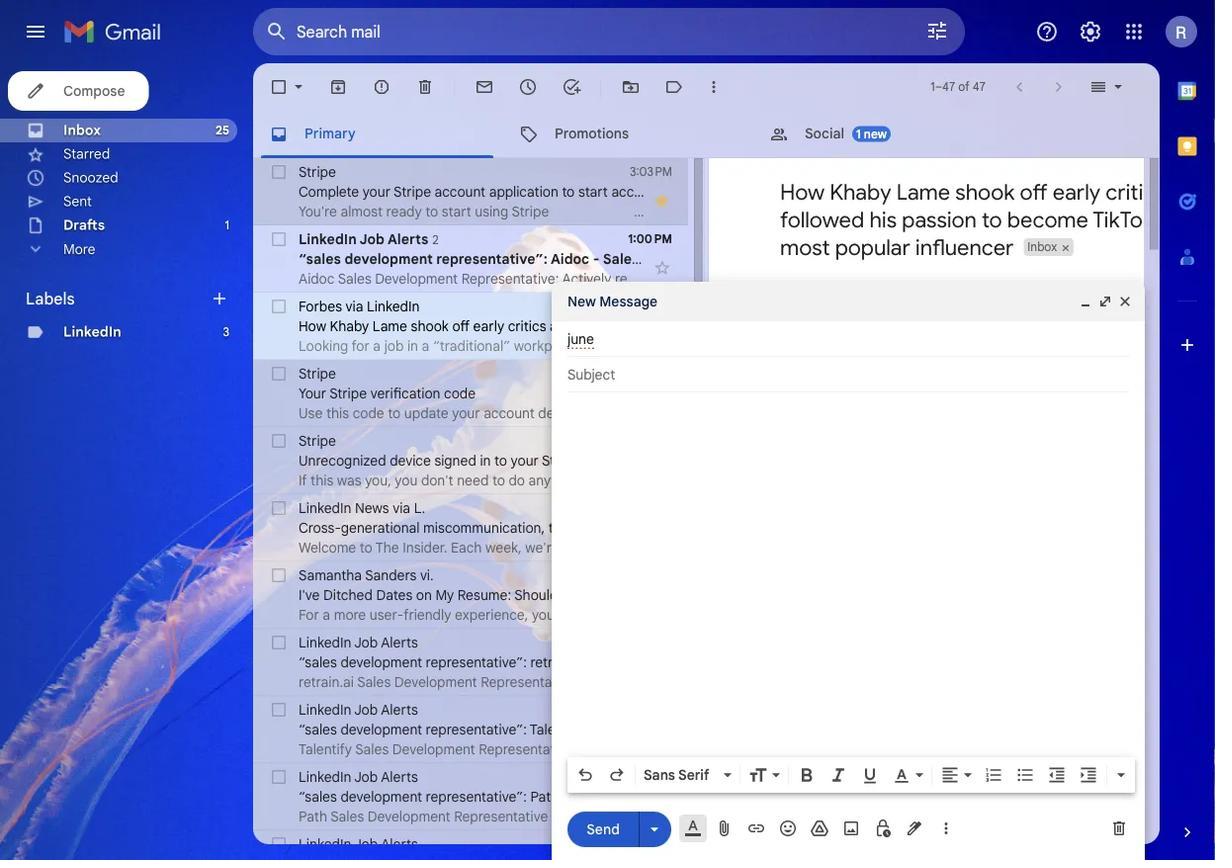 Task type: locate. For each thing, give the bounding box(es) containing it.
development up posted
[[636, 654, 719, 671]]

1 vertical spatial khaby
[[330, 318, 369, 335]]

0 vertical spatial off
[[1020, 178, 1048, 206]]

retrain.ai
[[531, 654, 586, 671], [299, 674, 354, 691]]

the inside 'linkedin news via l. cross-generational miscommunication, the decline of an essential career and taylor swift's economy boost welcome to the insider. each week, we're sharing inspiration for your next… ͏ ͏ ͏ ͏ ͏ ͏ ͏ ͏ ͏ ͏ ͏ ͏ ͏ ͏ ͏ ͏ ͏ ͏ ͏ ͏ ͏ ͏ ͏ ͏ ͏ ͏ ͏ ͏ ͏ ͏ ͏ ͏ ͏ ͏ ͏ ͏ ͏ ͏ ͏ ͏ ͏ ͏ ͏ ͏ ͏ ͏ ͏ ͏ ͏ ͏ ͏ ͏ ͏ ͏ ͏ ͏ ͏ ͏ ͏ ͏ ͏'
[[376, 539, 399, 556]]

taylor
[[788, 519, 826, 537]]

‌
[[553, 203, 553, 220], [556, 203, 556, 220], [560, 203, 560, 220], [563, 203, 563, 220], [567, 203, 567, 220], [571, 203, 571, 220], [574, 203, 574, 220], [578, 203, 578, 220], [581, 203, 581, 220], [585, 203, 585, 220], [588, 203, 588, 220], [592, 203, 592, 220], [595, 203, 595, 220], [599, 203, 599, 220], [602, 203, 602, 220], [606, 203, 606, 220], [610, 203, 610, 220], [613, 203, 613, 220], [617, 203, 617, 220], [620, 203, 620, 220], [624, 203, 624, 220], [627, 203, 627, 220], [631, 203, 631, 220], [634, 203, 634, 220], [638, 203, 638, 220], [641, 203, 641, 220], [645, 203, 645, 220], [649, 203, 649, 220], [652, 203, 652, 220], [656, 203, 656, 220], [659, 203, 659, 220], [663, 203, 663, 220], [666, 203, 666, 220], [670, 203, 670, 220], [673, 203, 673, 220], [677, 203, 677, 220], [680, 203, 680, 220], [684, 203, 684, 220], [688, 203, 688, 220], [691, 203, 691, 220], [695, 203, 695, 220], [698, 203, 698, 220], [702, 203, 702, 220], [705, 203, 705, 220], [709, 203, 709, 220], [712, 203, 712, 220], [716, 203, 716, 220], [719, 203, 719, 220], [723, 203, 723, 220], [727, 203, 727, 220], [730, 203, 730, 220], [734, 203, 734, 220], [737, 203, 737, 220], [741, 203, 741, 220], [744, 203, 744, 220], [748, 203, 748, 220], [751, 203, 751, 220], [755, 203, 755, 220], [758, 203, 758, 220], [762, 203, 762, 220], [766, 203, 766, 220], [769, 203, 769, 220], [773, 203, 773, 220], [776, 203, 776, 220], [780, 203, 780, 220], [783, 203, 783, 220], [787, 203, 787, 220], [790, 203, 790, 220], [794, 203, 794, 220], [797, 203, 797, 220], [801, 203, 801, 220], [805, 203, 805, 220], [808, 203, 808, 220], [812, 203, 812, 220], [815, 203, 815, 220], [819, 203, 819, 220], [822, 203, 822, 220], [826, 203, 826, 220], [583, 405, 583, 422], [587, 405, 587, 422], [590, 405, 590, 422], [594, 405, 594, 422], [598, 405, 598, 422], [601, 405, 601, 422], [605, 405, 605, 422], [608, 405, 608, 422], [612, 405, 612, 422], [615, 405, 615, 422], [619, 405, 619, 422], [622, 405, 622, 422], [626, 405, 626, 422], [629, 405, 629, 422], [633, 405, 633, 422], [637, 405, 637, 422], [640, 405, 640, 422], [644, 405, 644, 422], [647, 405, 647, 422], [651, 405, 651, 422], [654, 405, 654, 422], [658, 405, 658, 422], [661, 405, 661, 422], [665, 405, 665, 422], [668, 405, 668, 422], [672, 405, 672, 422], [676, 405, 676, 422], [679, 405, 679, 422], [683, 405, 683, 422], [686, 405, 686, 422], [690, 405, 690, 422], [693, 405, 693, 422], [697, 405, 697, 422], [700, 405, 700, 422], [704, 405, 704, 422], [707, 405, 707, 422], [711, 405, 711, 422], [715, 405, 715, 422], [718, 405, 718, 422], [722, 405, 722, 422], [725, 405, 725, 422], [729, 405, 729, 422], [732, 405, 732, 422], [736, 405, 736, 422], [739, 405, 739, 422], [743, 405, 743, 422], [746, 405, 746, 422], [750, 405, 750, 422], [754, 405, 754, 422], [757, 405, 757, 422], [761, 405, 761, 422], [764, 405, 764, 422], [768, 405, 768, 422], [771, 405, 771, 422], [775, 405, 775, 422], [778, 405, 778, 422], [782, 405, 782, 422], [785, 405, 785, 422], [789, 405, 789, 422], [793, 405, 793, 422], [796, 405, 796, 422], [800, 405, 800, 422], [803, 405, 803, 422], [807, 405, 807, 422], [810, 405, 810, 422], [814, 405, 814, 422], [817, 405, 817, 422], [821, 405, 821, 422], [824, 405, 824, 422], [828, 405, 828, 422], [832, 405, 832, 422], [835, 405, 835, 422], [839, 405, 839, 422], [842, 405, 842, 422], [846, 405, 846, 422], [849, 405, 849, 422], [853, 405, 853, 422], [856, 405, 856, 422], [591, 472, 591, 489], [594, 472, 594, 489], [598, 472, 598, 489], [601, 472, 601, 489], [605, 472, 605, 489], [608, 472, 608, 489], [612, 472, 612, 489], [615, 472, 615, 489], [619, 472, 619, 489], [622, 472, 622, 489], [626, 472, 626, 489], [630, 472, 630, 489], [633, 472, 633, 489], [637, 472, 637, 489], [640, 472, 640, 489], [644, 472, 644, 489], [647, 472, 647, 489], [651, 472, 651, 489], [654, 472, 654, 489], [658, 472, 658, 489], [661, 472, 661, 489], [665, 472, 665, 489], [669, 472, 669, 489], [672, 472, 672, 489], [676, 472, 676, 489], [679, 472, 679, 489], [683, 472, 683, 489], [686, 472, 686, 489], [690, 472, 690, 489], [693, 472, 693, 489], [697, 472, 697, 489], [700, 472, 700, 489], [704, 472, 704, 489], [708, 472, 708, 489], [711, 472, 711, 489], [715, 472, 715, 489], [718, 472, 718, 489], [722, 472, 722, 489], [725, 472, 725, 489], [729, 472, 729, 489], [732, 472, 732, 489], [736, 472, 736, 489], [739, 472, 739, 489], [743, 472, 743, 489], [747, 472, 747, 489], [750, 472, 750, 489], [754, 472, 754, 489], [757, 472, 757, 489], [761, 472, 761, 489], [764, 472, 764, 489], [768, 472, 768, 489], [771, 472, 771, 489], [775, 472, 775, 489], [778, 472, 778, 489], [782, 472, 782, 489], [786, 472, 786, 489], [789, 472, 789, 489], [793, 472, 793, 489], [796, 472, 796, 489], [800, 472, 800, 489], [803, 472, 803, 489], [807, 472, 807, 489], [810, 472, 810, 489], [814, 472, 814, 489], [817, 472, 817, 489], [821, 472, 821, 489], [825, 472, 825, 489], [828, 472, 828, 489], [832, 472, 832, 489], [835, 472, 835, 489], [839, 472, 839, 489], [842, 472, 842, 489], [846, 472, 846, 489], [849, 472, 849, 489], [853, 472, 853, 489]]

via left the l.
[[393, 500, 411, 517]]

you inside stripe unrecognized device signed in to your stripe account if this was you, you don't need to do anything. ‌ ‌ ‌ ‌ ‌ ‌ ‌ ‌ ‌ ‌ ‌ ‌ ‌ ‌ ‌ ‌ ‌ ‌ ‌ ‌ ‌ ‌ ‌ ‌ ‌ ‌ ‌ ‌ ‌ ‌ ‌ ‌ ‌ ‌ ‌ ‌ ‌ ‌ ‌ ‌ ‌ ‌ ‌ ‌ ‌ ‌ ‌ ‌ ‌ ‌ ‌ ‌ ‌ ‌ ‌ ‌ ‌ ‌ ‌ ‌ ‌ ‌ ‌ ‌ ‌ ‌ ‌ ‌ ‌ ‌ ‌ ‌ ‌ ‌ ‌
[[395, 472, 418, 489]]

0 horizontal spatial 8:28 am
[[631, 299, 673, 314]]

tab list containing primary
[[253, 111, 1160, 158]]

1 vertical spatial actively
[[616, 808, 666, 826]]

start left accepting
[[579, 183, 608, 200]]

0 vertical spatial passion
[[903, 206, 977, 233]]

1 horizontal spatial for
[[682, 539, 700, 556]]

8:28 am inside row
[[631, 299, 673, 314]]

alerts inside linkedin job alerts 2 "sales development representative": aidoc - sales development representative and more aidoc sales development representative: actively recruiting ͏ ͏ ͏ ͏ ͏ ͏ ͏ ͏ ͏ ͏ ͏ ͏ ͏ ͏ ͏ ͏ ͏ ͏ ͏ ͏ ͏ ͏ ͏ ͏ ͏ ͏ ͏ ͏ ͏ ͏ ͏ ͏ ͏ ͏ ͏ ͏ ͏ ͏ ͏ ͏ ͏ ͏ ͏ ͏ ͏ ͏ ͏ ͏ ͏ ͏ ͏ ͏ ͏ ͏ ͏ ͏ ͏ ͏ ͏ ͏ ͏ ͏ ͏ ͏ ͏ ͏ ͏ ͏ ͏ ͏ ͏
[[388, 230, 429, 248]]

in right the job
[[407, 337, 418, 355]]

1 left "you're"
[[225, 218, 229, 233]]

sharing
[[563, 539, 610, 556]]

0 vertical spatial on
[[416, 587, 432, 604]]

linkedin corporation image
[[725, 289, 765, 328]]

account inside stripe your stripe verification code use this code to update your account details ‌ ‌ ‌ ‌ ‌ ‌ ‌ ‌ ‌ ‌ ‌ ‌ ‌ ‌ ‌ ‌ ‌ ‌ ‌ ‌ ‌ ‌ ‌ ‌ ‌ ‌ ‌ ‌ ‌ ‌ ‌ ‌ ‌ ‌ ‌ ‌ ‌ ‌ ‌ ‌ ‌ ‌ ‌ ‌ ‌ ‌ ‌ ‌ ‌ ‌ ‌ ‌ ‌ ‌ ‌ ‌ ‌ ‌ ‌ ‌ ‌ ‌ ‌ ‌ ‌ ‌ ‌ ‌ ‌ ‌ ‌ ‌ ‌ ‌ ‌ ‌ ‌ ‌
[[484, 405, 535, 422]]

0 horizontal spatial via
[[346, 298, 363, 315]]

stripe up your
[[299, 365, 336, 382]]

close image
[[1118, 294, 1134, 310]]

inbox inside inbox button
[[1028, 240, 1058, 255]]

mark as unread image
[[475, 77, 495, 97]]

0 vertical spatial via
[[346, 298, 363, 315]]

inbox link
[[63, 122, 101, 139]]

alerts inside linkedin job alerts "sales development representative": path - sales development representative (remote) and more path sales development representative (remote): actively recruiting ͏ ͏ ͏ ͏ ͏ ͏ ͏ ͏ ͏ ͏ ͏ ͏ ͏ ͏ ͏ ͏ ͏ ͏ ͏ ͏ ͏ ͏ ͏ ͏ ͏ ͏ ͏ ͏ ͏ ͏ ͏ ͏ ͏ ͏ ͏ ͏ ͏ ͏ ͏ ͏ ͏ ͏ ͏ ͏ ͏ ͏ ͏ ͏ ͏ ͏ ͏ ͏ ͏ ͏ ͏ ͏ ͏ ͏ ͏ ͏ ͏ ͏ ͏ ͏ ͏ ͏ ͏
[[381, 769, 418, 786]]

representative up linkedin job alerts row
[[454, 808, 548, 826]]

start
[[579, 183, 608, 200], [442, 203, 472, 220]]

setting
[[582, 337, 625, 355]]

tiktok's inside forbes via linkedin how khaby lame shook off early critics and followed his passion to become tiktok's most popular influencer looking for a job in a "traditional" workplace setting is typically what most… ͏ ͏ ͏ ͏ ͏ ͏ ͏ ͏ ͏ ͏ ͏ ͏ ͏ ͏ ͏ ͏ ͏ ͏ ͏ ͏ ͏ ͏ ͏ ͏ ͏ ͏ ͏ ͏ ͏ ͏ ͏ ͏ ͏ ͏ ͏ ͏ ͏ ͏ ͏ ͏ ͏ ͏ ͏ ͏ ͏ ͏ ͏ ͏ ͏ ͏ ͏ ͏ ͏ ͏ ͏ ͏ ͏ ͏ ͏ ͏ ͏
[[778, 318, 827, 335]]

None checkbox
[[269, 835, 289, 855]]

0 vertical spatial actively
[[562, 270, 612, 287]]

account up anything.
[[583, 452, 634, 469]]

linkedin inside linkedin job alerts 2 "sales development representative": aidoc - sales development representative and more aidoc sales development representative: actively recruiting ͏ ͏ ͏ ͏ ͏ ͏ ͏ ͏ ͏ ͏ ͏ ͏ ͏ ͏ ͏ ͏ ͏ ͏ ͏ ͏ ͏ ͏ ͏ ͏ ͏ ͏ ͏ ͏ ͏ ͏ ͏ ͏ ͏ ͏ ͏ ͏ ͏ ͏ ͏ ͏ ͏ ͏ ͏ ͏ ͏ ͏ ͏ ͏ ͏ ͏ ͏ ͏ ͏ ͏ ͏ ͏ ͏ ͏ ͏ ͏ ͏ ͏ ͏ ͏ ͏ ͏ ͏ ͏ ͏ ͏ ͏
[[299, 230, 357, 248]]

0 vertical spatial lame
[[897, 178, 951, 206]]

is
[[629, 337, 639, 355]]

open on linkedin link
[[804, 609, 1196, 629]]

1 vertical spatial path
[[299, 808, 327, 826]]

off
[[1020, 178, 1048, 206], [452, 318, 470, 335]]

lame inside forbes via linkedin how khaby lame shook off early critics and followed his passion to become tiktok's most popular influencer looking for a job in a "traditional" workplace setting is typically what most… ͏ ͏ ͏ ͏ ͏ ͏ ͏ ͏ ͏ ͏ ͏ ͏ ͏ ͏ ͏ ͏ ͏ ͏ ͏ ͏ ͏ ͏ ͏ ͏ ͏ ͏ ͏ ͏ ͏ ͏ ͏ ͏ ͏ ͏ ͏ ͏ ͏ ͏ ͏ ͏ ͏ ͏ ͏ ͏ ͏ ͏ ͏ ͏ ͏ ͏ ͏ ͏ ͏ ͏ ͏ ͏ ͏ ͏ ͏ ͏ ͏
[[373, 318, 408, 335]]

account left details
[[484, 405, 535, 422]]

sales inside "sales development representative": talentify - sales development representative manager - remote - usa and more link
[[597, 721, 630, 738]]

0 horizontal spatial inbox
[[63, 122, 101, 139]]

0 vertical spatial linkedin job alerts
[[299, 701, 418, 719]]

0 vertical spatial popular
[[836, 233, 911, 261]]

3 row from the top
[[253, 293, 990, 360]]

new message dialog
[[552, 282, 1146, 861]]

0 vertical spatial critics
[[1106, 178, 1166, 206]]

none checkbox inside linkedin job alerts row
[[269, 835, 289, 855]]

career
[[717, 519, 758, 537]]

swift's
[[829, 519, 870, 537]]

1 vertical spatial most
[[831, 318, 862, 335]]

signed
[[435, 452, 477, 469]]

sans
[[644, 767, 676, 784]]

inbox inside labels navigation
[[63, 122, 101, 139]]

your inside stripe complete your stripe account application to start accepting payments you're almost ready to start using stripe ‌ ‌ ‌ ‌ ‌ ‌ ‌ ‌ ‌ ‌ ‌ ‌ ‌ ‌ ‌ ‌ ‌ ‌ ‌ ‌ ‌ ‌ ‌ ‌ ‌ ‌ ‌ ‌ ‌ ‌ ‌ ‌ ‌ ‌ ‌ ‌ ‌ ‌ ‌ ‌ ‌ ‌ ‌ ‌ ‌ ‌ ‌ ‌ ‌ ‌ ‌ ‌ ‌ ‌ ‌ ‌ ‌ ‌ ‌ ‌ ‌ ‌ ‌ ‌ ‌ ‌ ‌ ‌ ‌ ‌ ‌ ‌ ‌ ‌ ‌ ‌ ‌ ‌
[[363, 183, 391, 200]]

gmail image
[[63, 12, 171, 51]]

representative
[[736, 250, 839, 268], [723, 654, 817, 671], [481, 674, 575, 691], [720, 721, 814, 738], [696, 788, 790, 806], [454, 808, 548, 826]]

to up newsletters-
[[982, 206, 1003, 233]]

snoozed
[[63, 169, 118, 186]]

how inside how khaby lame shook off early critics and followed his passion to become tiktok's most popular influencer
[[781, 178, 825, 206]]

your inside 'linkedin news via l. cross-generational miscommunication, the decline of an essential career and taylor swift's economy boost welcome to the insider. each week, we're sharing inspiration for your next… ͏ ͏ ͏ ͏ ͏ ͏ ͏ ͏ ͏ ͏ ͏ ͏ ͏ ͏ ͏ ͏ ͏ ͏ ͏ ͏ ͏ ͏ ͏ ͏ ͏ ͏ ͏ ͏ ͏ ͏ ͏ ͏ ͏ ͏ ͏ ͏ ͏ ͏ ͏ ͏ ͏ ͏ ͏ ͏ ͏ ͏ ͏ ͏ ͏ ͏ ͏ ͏ ͏ ͏ ͏ ͏ ͏ ͏ ͏ ͏ ͏'
[[703, 539, 731, 556]]

was
[[337, 472, 362, 489]]

sans serif
[[644, 767, 710, 784]]

to right ready
[[426, 203, 438, 220]]

1 horizontal spatial lame
[[897, 178, 951, 206]]

decline
[[573, 519, 619, 537]]

1 horizontal spatial khaby
[[830, 178, 892, 206]]

this right use on the left top of the page
[[326, 405, 349, 422]]

cross-
[[299, 519, 341, 537]]

italic ‪(⌘i)‬ image
[[829, 766, 849, 785]]

0 vertical spatial shook
[[956, 178, 1015, 206]]

1 "sales from the top
[[299, 250, 341, 268]]

early up inbox button
[[1053, 178, 1101, 206]]

do
[[587, 587, 605, 604]]

1 horizontal spatial via
[[393, 500, 411, 517]]

primary
[[305, 125, 356, 142]]

passion inside how khaby lame shook off early critics and followed his passion to become tiktok's most popular influencer
[[903, 206, 977, 233]]

5 row from the top
[[253, 427, 853, 495]]

0 horizontal spatial the
[[376, 539, 399, 556]]

1 horizontal spatial code
[[444, 385, 476, 402]]

1 vertical spatial this
[[311, 472, 334, 489]]

0 vertical spatial 1
[[931, 80, 935, 94]]

insert photo image
[[842, 819, 862, 839]]

followed up setting
[[577, 318, 630, 335]]

1 vertical spatial aidoc
[[299, 270, 335, 287]]

1 vertical spatial followed
[[577, 318, 630, 335]]

sep right send
[[634, 837, 655, 852]]

become up inbox button
[[1008, 206, 1089, 233]]

0 horizontal spatial followed
[[577, 318, 630, 335]]

popular inside how khaby lame shook off early critics and followed his passion to become tiktok's most popular influencer
[[836, 233, 911, 261]]

of up social, one new message, "tab"
[[959, 80, 970, 94]]

new
[[864, 127, 887, 141]]

1 horizontal spatial early
[[1053, 178, 1101, 206]]

on down vi.
[[416, 587, 432, 604]]

of
[[959, 80, 970, 94], [622, 519, 635, 537]]

to inside how khaby lame shook off early critics and followed his passion to become tiktok's most popular influencer
[[982, 206, 1003, 233]]

1 for 1
[[225, 218, 229, 233]]

indent more ‪(⌘])‬ image
[[1079, 766, 1099, 785]]

shook
[[956, 178, 1015, 206], [411, 318, 449, 335]]

delete image
[[415, 77, 435, 97]]

send
[[587, 821, 620, 838]]

0 horizontal spatial actively
[[562, 270, 612, 287]]

representative": up linkedin job alerts row
[[426, 788, 527, 806]]

30 left serif
[[658, 770, 673, 785]]

2 horizontal spatial 1
[[931, 80, 935, 94]]

inbox for inbox link at the left top of page
[[63, 122, 101, 139]]

job for sales
[[354, 634, 378, 651]]

͏
[[676, 270, 679, 287], [679, 270, 683, 287], [683, 270, 686, 287], [686, 270, 690, 287], [690, 270, 694, 287], [694, 270, 697, 287], [697, 270, 701, 287], [701, 270, 704, 287], [704, 270, 708, 287], [708, 270, 711, 287], [711, 270, 715, 287], [715, 270, 718, 287], [718, 270, 722, 287], [722, 270, 725, 287], [725, 270, 729, 287], [729, 270, 733, 287], [733, 270, 736, 287], [736, 270, 740, 287], [740, 270, 743, 287], [743, 270, 747, 287], [747, 270, 750, 287], [750, 270, 754, 287], [754, 270, 757, 287], [757, 270, 761, 287], [761, 270, 764, 287], [764, 270, 768, 287], [768, 270, 772, 287], [772, 270, 775, 287], [775, 270, 779, 287], [779, 270, 782, 287], [782, 270, 786, 287], [786, 270, 789, 287], [789, 270, 793, 287], [793, 270, 796, 287], [796, 270, 800, 287], [800, 270, 803, 287], [803, 270, 807, 287], [807, 270, 811, 287], [811, 270, 814, 287], [814, 270, 818, 287], [818, 270, 821, 287], [821, 270, 825, 287], [825, 270, 828, 287], [828, 270, 832, 287], [832, 270, 835, 287], [835, 270, 839, 287], [839, 270, 842, 287], [842, 270, 846, 287], [846, 270, 850, 287], [850, 270, 853, 287], [853, 270, 857, 287], [857, 270, 860, 287], [860, 270, 864, 287], [864, 270, 867, 287], [867, 270, 871, 287], [871, 270, 874, 287], [874, 270, 878, 287], [878, 270, 881, 287], [881, 270, 885, 287], [885, 270, 889, 287], [889, 270, 892, 287], [892, 270, 896, 287], [896, 270, 899, 287], [899, 270, 903, 287], [903, 270, 906, 287], [906, 270, 910, 287], [910, 270, 913, 287], [913, 270, 917, 287], [917, 270, 920, 287], [920, 270, 924, 287], [924, 270, 928, 287], [774, 337, 777, 355], [777, 337, 781, 355], [781, 337, 784, 355], [784, 337, 788, 355], [788, 337, 791, 355], [791, 337, 795, 355], [795, 337, 798, 355], [798, 337, 802, 355], [802, 337, 806, 355], [806, 337, 809, 355], [809, 337, 813, 355], [813, 337, 816, 355], [816, 337, 820, 355], [820, 337, 823, 355], [823, 337, 827, 355], [827, 337, 830, 355], [830, 337, 834, 355], [834, 337, 837, 355], [837, 337, 841, 355], [841, 337, 845, 355], [845, 337, 848, 355], [848, 337, 852, 355], [852, 337, 855, 355], [855, 337, 859, 355], [859, 337, 862, 355], [862, 337, 866, 355], [866, 337, 869, 355], [869, 337, 873, 355], [873, 337, 876, 355], [876, 337, 880, 355], [880, 337, 884, 355], [884, 337, 887, 355], [887, 337, 891, 355], [891, 337, 894, 355], [894, 337, 898, 355], [898, 337, 901, 355], [901, 337, 905, 355], [905, 337, 908, 355], [908, 337, 912, 355], [912, 337, 915, 355], [915, 337, 919, 355], [919, 337, 923, 355], [923, 337, 926, 355], [926, 337, 930, 355], [930, 337, 933, 355], [933, 337, 937, 355], [937, 337, 940, 355], [940, 337, 944, 355], [944, 337, 947, 355], [947, 337, 951, 355], [951, 337, 954, 355], [954, 337, 958, 355], [958, 337, 962, 355], [962, 337, 965, 355], [965, 337, 969, 355], [969, 337, 972, 355], [972, 337, 976, 355], [976, 337, 979, 355], [979, 337, 983, 355], [983, 337, 986, 355], [986, 337, 990, 355], [772, 539, 776, 556], [776, 539, 780, 556], [780, 539, 783, 556], [783, 539, 787, 556], [787, 539, 790, 556], [790, 539, 794, 556], [794, 539, 797, 556], [797, 539, 801, 556], [801, 539, 804, 556], [804, 539, 808, 556], [808, 539, 812, 556], [811, 539, 815, 556], [815, 539, 819, 556], [819, 539, 822, 556], [822, 539, 826, 556], [826, 539, 829, 556], [829, 539, 833, 556], [833, 539, 836, 556], [836, 539, 840, 556], [840, 539, 843, 556], [843, 539, 847, 556], [847, 539, 850, 556], [850, 539, 854, 556], [854, 539, 858, 556], [858, 539, 861, 556], [861, 539, 865, 556], [865, 539, 868, 556], [868, 539, 872, 556], [872, 539, 875, 556], [875, 539, 879, 556], [879, 539, 882, 556], [882, 539, 886, 556], [886, 539, 889, 556], [889, 539, 893, 556], [893, 539, 897, 556], [897, 539, 900, 556], [900, 539, 904, 556], [904, 539, 907, 556], [907, 539, 911, 556], [911, 539, 914, 556], [914, 539, 918, 556], [918, 539, 921, 556], [921, 539, 925, 556], [925, 539, 928, 556], [928, 539, 932, 556], [932, 539, 936, 556], [936, 539, 939, 556], [939, 539, 943, 556], [943, 539, 946, 556], [946, 539, 950, 556], [950, 539, 953, 556], [953, 539, 957, 556], [957, 539, 960, 556], [960, 539, 964, 556], [964, 539, 968, 556], [967, 539, 971, 556], [971, 539, 975, 556], [975, 539, 978, 556], [978, 539, 982, 556], [982, 539, 985, 556], [985, 539, 989, 556], [753, 606, 756, 624], [756, 606, 760, 624], [760, 606, 763, 624], [763, 606, 767, 624], [767, 606, 770, 624], [770, 606, 774, 624], [774, 606, 777, 624], [777, 606, 781, 624], [781, 606, 785, 624], [785, 606, 788, 624], [788, 606, 792, 624], [792, 606, 795, 624], [795, 606, 799, 624], [799, 606, 802, 624], [802, 606, 806, 624], [806, 606, 809, 624], [809, 606, 813, 624], [813, 606, 816, 624], [816, 606, 820, 624], [820, 606, 824, 624], [824, 606, 827, 624], [827, 606, 831, 624], [831, 606, 834, 624], [834, 606, 838, 624], [838, 606, 841, 624], [841, 606, 845, 624], [845, 606, 848, 624], [848, 606, 852, 624], [852, 606, 855, 624], [855, 606, 859, 624], [859, 606, 863, 624], [863, 606, 866, 624], [866, 606, 870, 624], [870, 606, 873, 624], [873, 606, 877, 624], [877, 606, 880, 624], [880, 606, 884, 624], [884, 606, 887, 624], [887, 606, 891, 624], [891, 606, 894, 624], [894, 606, 898, 624], [898, 606, 902, 624], [902, 606, 905, 624], [905, 606, 909, 624], [909, 606, 912, 624], [912, 606, 916, 624], [916, 606, 919, 624], [919, 606, 923, 624], [923, 606, 926, 624], [926, 606, 930, 624], [930, 606, 933, 624], [933, 606, 937, 624], [937, 606, 941, 624], [941, 606, 944, 624], [944, 606, 948, 624], [948, 606, 951, 624], [951, 606, 955, 624], [955, 606, 958, 624], [958, 606, 962, 624], [962, 606, 965, 624], [965, 606, 969, 624], [969, 606, 972, 624], [972, 606, 976, 624], [676, 674, 679, 691], [679, 674, 683, 691], [683, 674, 687, 691], [687, 674, 690, 691], [690, 674, 694, 691], [694, 674, 697, 691], [697, 674, 701, 691], [701, 674, 704, 691], [704, 674, 708, 691], [708, 674, 711, 691], [711, 674, 715, 691], [715, 674, 718, 691], [718, 674, 722, 691], [722, 674, 726, 691], [726, 674, 729, 691], [729, 674, 733, 691], [733, 674, 736, 691], [736, 674, 740, 691], [740, 674, 743, 691], [743, 674, 747, 691], [747, 674, 750, 691], [750, 674, 754, 691], [754, 674, 757, 691], [757, 674, 761, 691], [761, 674, 765, 691], [765, 674, 768, 691], [768, 674, 772, 691], [772, 674, 775, 691], [775, 674, 779, 691], [779, 674, 782, 691], [782, 674, 786, 691], [786, 674, 789, 691], [789, 674, 793, 691], [793, 674, 796, 691], [796, 674, 800, 691], [800, 674, 804, 691], [804, 674, 807, 691], [807, 674, 811, 691], [811, 674, 814, 691], [814, 674, 818, 691], [818, 674, 821, 691], [821, 674, 825, 691], [825, 674, 828, 691], [828, 674, 832, 691], [832, 674, 835, 691], [835, 674, 839, 691], [839, 674, 843, 691], [843, 674, 846, 691], [846, 674, 850, 691], [850, 674, 853, 691], [853, 674, 857, 691], [857, 674, 860, 691], [860, 674, 864, 691], [864, 674, 867, 691], [867, 674, 871, 691], [871, 674, 874, 691], [874, 674, 878, 691], [878, 674, 882, 691], [882, 674, 885, 691], [885, 674, 889, 691], [889, 674, 892, 691], [892, 674, 896, 691], [896, 674, 899, 691], [899, 674, 903, 691], [903, 674, 906, 691], [906, 674, 910, 691], [910, 674, 913, 691], [913, 674, 917, 691], [917, 674, 921, 691], [921, 674, 924, 691], [730, 808, 733, 826], [733, 808, 737, 826], [737, 808, 740, 826], [740, 808, 744, 826], [744, 808, 747, 826], [747, 808, 751, 826], [751, 808, 755, 826], [755, 808, 758, 826], [758, 808, 762, 826], [762, 808, 765, 826], [765, 808, 769, 826], [769, 808, 772, 826], [772, 808, 776, 826], [776, 808, 779, 826], [779, 808, 783, 826], [783, 808, 786, 826], [786, 808, 790, 826], [790, 808, 794, 826], [794, 808, 797, 826], [797, 808, 801, 826], [801, 808, 804, 826], [804, 808, 808, 826], [808, 808, 811, 826], [811, 808, 815, 826], [815, 808, 818, 826], [818, 808, 822, 826], [822, 808, 825, 826], [825, 808, 829, 826], [829, 808, 833, 826], [833, 808, 836, 826], [836, 808, 840, 826], [840, 808, 843, 826], [843, 808, 847, 826], [847, 808, 850, 826], [850, 808, 854, 826], [854, 808, 857, 826], [857, 808, 861, 826], [861, 808, 864, 826], [864, 808, 868, 826], [868, 808, 872, 826], [872, 808, 875, 826], [875, 808, 879, 826], [879, 808, 882, 826], [882, 808, 886, 826], [886, 808, 889, 826], [889, 808, 893, 826], [893, 808, 896, 826], [896, 808, 900, 826], [900, 808, 903, 826], [903, 808, 907, 826], [907, 808, 911, 826], [911, 808, 914, 826], [914, 808, 918, 826], [918, 808, 921, 826], [921, 808, 925, 826], [925, 808, 928, 826], [928, 808, 932, 826], [932, 808, 935, 826], [935, 808, 939, 826], [939, 808, 942, 826], [942, 808, 946, 826], [946, 808, 950, 826], [950, 808, 953, 826], [953, 808, 957, 826], [957, 808, 960, 826], [960, 808, 964, 826], [964, 808, 967, 826]]

this inside samantha sanders vi. i've ditched dates on my resume: should you do the same? for a more user-friendly experience, you can listen to this article. i had… ͏ ͏ ͏ ͏ ͏ ͏ ͏ ͏ ͏ ͏ ͏ ͏ ͏ ͏ ͏ ͏ ͏ ͏ ͏ ͏ ͏ ͏ ͏ ͏ ͏ ͏ ͏ ͏ ͏ ͏ ͏ ͏ ͏ ͏ ͏ ͏ ͏ ͏ ͏ ͏ ͏ ͏ ͏ ͏ ͏ ͏ ͏ ͏ ͏ ͏ ͏ ͏ ͏ ͏ ͏ ͏ ͏ ͏ ͏ ͏ ͏ ͏ ͏
[[638, 606, 661, 624]]

to down generational
[[360, 539, 373, 556]]

actively down sans at the right bottom of the page
[[616, 808, 666, 826]]

2 30 from the top
[[658, 837, 673, 852]]

recruiting up message on the top
[[615, 270, 676, 287]]

1 vertical spatial sep 30
[[634, 837, 673, 852]]

0 vertical spatial sep
[[634, 770, 655, 785]]

labels heading
[[26, 289, 210, 309]]

0 vertical spatial tiktok's
[[1093, 206, 1169, 233]]

more send options image
[[645, 820, 665, 840]]

search mail image
[[259, 14, 295, 49]]

0 horizontal spatial a
[[323, 606, 330, 624]]

9 row from the top
[[253, 696, 1038, 764]]

sent link
[[63, 193, 92, 210]]

1 vertical spatial early
[[473, 318, 505, 335]]

0 horizontal spatial early
[[473, 318, 505, 335]]

1 sep from the top
[[634, 770, 655, 785]]

representative up to ruby
[[736, 250, 839, 268]]

your down the career
[[703, 539, 731, 556]]

next…
[[735, 539, 772, 556]]

actively
[[562, 270, 612, 287], [616, 808, 666, 826]]

0 vertical spatial inbox
[[63, 122, 101, 139]]

job inside linkedin job alerts "sales development representative": retrain.ai - sales development representative and more retrain.ai sales development representative role just posted ͏ ͏ ͏ ͏ ͏ ͏ ͏ ͏ ͏ ͏ ͏ ͏ ͏ ͏ ͏ ͏ ͏ ͏ ͏ ͏ ͏ ͏ ͏ ͏ ͏ ͏ ͏ ͏ ͏ ͏ ͏ ͏ ͏ ͏ ͏ ͏ ͏ ͏ ͏ ͏ ͏ ͏ ͏ ͏ ͏ ͏ ͏ ͏ ͏ ͏ ͏ ͏ ͏ ͏ ͏ ͏ ͏ ͏ ͏ ͏ ͏ ͏ ͏ ͏ ͏ ͏ ͏ ͏ ͏ ͏
[[354, 634, 378, 651]]

pop out image
[[1098, 294, 1114, 310]]

1 vertical spatial 30
[[658, 837, 673, 852]]

experience,
[[455, 606, 529, 624]]

your up do
[[511, 452, 539, 469]]

tab list
[[1160, 63, 1216, 789], [253, 111, 1160, 158]]

0 vertical spatial the
[[376, 539, 399, 556]]

followed down social
[[781, 206, 865, 233]]

row containing samantha sanders vi.
[[253, 562, 976, 629]]

None search field
[[253, 8, 965, 55]]

Message Body text field
[[568, 403, 1130, 752]]

off up inbox button
[[1020, 178, 1048, 206]]

1 vertical spatial code
[[353, 405, 385, 422]]

your
[[363, 183, 391, 200], [452, 405, 480, 422], [511, 452, 539, 469], [703, 539, 731, 556]]

0 horizontal spatial retrain.ai
[[299, 674, 354, 691]]

a right for at the bottom left of page
[[323, 606, 330, 624]]

need
[[457, 472, 489, 489]]

more inside linkedin job alerts "sales development representative": retrain.ai - sales development representative and more retrain.ai sales development representative role just posted ͏ ͏ ͏ ͏ ͏ ͏ ͏ ͏ ͏ ͏ ͏ ͏ ͏ ͏ ͏ ͏ ͏ ͏ ͏ ͏ ͏ ͏ ͏ ͏ ͏ ͏ ͏ ͏ ͏ ͏ ͏ ͏ ͏ ͏ ͏ ͏ ͏ ͏ ͏ ͏ ͏ ͏ ͏ ͏ ͏ ͏ ͏ ͏ ͏ ͏ ͏ ͏ ͏ ͏ ͏ ͏ ͏ ͏ ͏ ͏ ͏ ͏ ͏ ͏ ͏ ͏ ͏ ͏ ͏ ͏
[[848, 654, 880, 671]]

2 row from the top
[[253, 226, 928, 293]]

0 vertical spatial code
[[444, 385, 476, 402]]

lame down social, one new message, "tab"
[[897, 178, 951, 206]]

move to image
[[621, 77, 641, 97]]

0 vertical spatial khaby
[[830, 178, 892, 206]]

to inside stripe your stripe verification code use this code to update your account details ‌ ‌ ‌ ‌ ‌ ‌ ‌ ‌ ‌ ‌ ‌ ‌ ‌ ‌ ‌ ‌ ‌ ‌ ‌ ‌ ‌ ‌ ‌ ‌ ‌ ‌ ‌ ‌ ‌ ‌ ‌ ‌ ‌ ‌ ‌ ‌ ‌ ‌ ‌ ‌ ‌ ‌ ‌ ‌ ‌ ‌ ‌ ‌ ‌ ‌ ‌ ‌ ‌ ‌ ‌ ‌ ‌ ‌ ‌ ‌ ‌ ‌ ‌ ‌ ‌ ‌ ‌ ‌ ‌ ‌ ‌ ‌ ‌ ‌ ‌ ‌ ‌ ‌
[[388, 405, 401, 422]]

0 vertical spatial how
[[781, 178, 825, 206]]

via inside forbes via linkedin how khaby lame shook off early critics and followed his passion to become tiktok's most popular influencer looking for a job in a "traditional" workplace setting is typically what most… ͏ ͏ ͏ ͏ ͏ ͏ ͏ ͏ ͏ ͏ ͏ ͏ ͏ ͏ ͏ ͏ ͏ ͏ ͏ ͏ ͏ ͏ ͏ ͏ ͏ ͏ ͏ ͏ ͏ ͏ ͏ ͏ ͏ ͏ ͏ ͏ ͏ ͏ ͏ ͏ ͏ ͏ ͏ ͏ ͏ ͏ ͏ ͏ ͏ ͏ ͏ ͏ ͏ ͏ ͏ ͏ ͏ ͏ ͏ ͏ ͏
[[346, 298, 363, 315]]

1 vertical spatial account
[[484, 405, 535, 422]]

newsletter cover image image
[[804, 660, 1216, 861]]

1 vertical spatial sep
[[634, 837, 655, 852]]

0 horizontal spatial tiktok's
[[778, 318, 827, 335]]

1 horizontal spatial aidoc
[[551, 250, 590, 268]]

vi.
[[420, 567, 434, 584]]

1 horizontal spatial passion
[[903, 206, 977, 233]]

1 for 1 new
[[857, 127, 861, 141]]

lame inside how khaby lame shook off early critics and followed his passion to become tiktok's most popular influencer
[[897, 178, 951, 206]]

alerts inside linkedin job alerts "sales development representative": retrain.ai - sales development representative and more retrain.ai sales development representative role just posted ͏ ͏ ͏ ͏ ͏ ͏ ͏ ͏ ͏ ͏ ͏ ͏ ͏ ͏ ͏ ͏ ͏ ͏ ͏ ͏ ͏ ͏ ͏ ͏ ͏ ͏ ͏ ͏ ͏ ͏ ͏ ͏ ͏ ͏ ͏ ͏ ͏ ͏ ͏ ͏ ͏ ͏ ͏ ͏ ͏ ͏ ͏ ͏ ͏ ͏ ͏ ͏ ͏ ͏ ͏ ͏ ͏ ͏ ͏ ͏ ͏ ͏ ͏ ͏ ͏ ͏ ͏ ͏ ͏ ͏
[[381, 634, 418, 651]]

1 horizontal spatial in
[[480, 452, 491, 469]]

aidoc up the "new"
[[551, 250, 590, 268]]

send button
[[568, 812, 639, 848]]

1 horizontal spatial on
[[1114, 609, 1132, 628]]

his up is
[[634, 318, 652, 335]]

None checkbox
[[269, 77, 289, 97], [269, 700, 289, 720], [269, 768, 289, 787], [269, 77, 289, 97], [269, 700, 289, 720], [269, 768, 289, 787]]

stripe complete your stripe account application to start accepting payments you're almost ready to start using stripe ‌ ‌ ‌ ‌ ‌ ‌ ‌ ‌ ‌ ‌ ‌ ‌ ‌ ‌ ‌ ‌ ‌ ‌ ‌ ‌ ‌ ‌ ‌ ‌ ‌ ‌ ‌ ‌ ‌ ‌ ‌ ‌ ‌ ‌ ‌ ‌ ‌ ‌ ‌ ‌ ‌ ‌ ‌ ‌ ‌ ‌ ‌ ‌ ‌ ‌ ‌ ‌ ‌ ‌ ‌ ‌ ‌ ‌ ‌ ‌ ‌ ‌ ‌ ‌ ‌ ‌ ‌ ‌ ‌ ‌ ‌ ‌ ‌ ‌ ‌ ‌ ‌ ‌
[[299, 163, 826, 220]]

device
[[390, 452, 431, 469]]

your up almost
[[363, 183, 391, 200]]

a left the job
[[373, 337, 381, 355]]

development down friendly
[[395, 674, 477, 691]]

report spam image
[[372, 77, 392, 97]]

development inside linkedin job alerts 2 "sales development representative": aidoc - sales development representative and more aidoc sales development representative: actively recruiting ͏ ͏ ͏ ͏ ͏ ͏ ͏ ͏ ͏ ͏ ͏ ͏ ͏ ͏ ͏ ͏ ͏ ͏ ͏ ͏ ͏ ͏ ͏ ͏ ͏ ͏ ͏ ͏ ͏ ͏ ͏ ͏ ͏ ͏ ͏ ͏ ͏ ͏ ͏ ͏ ͏ ͏ ͏ ͏ ͏ ͏ ͏ ͏ ͏ ͏ ͏ ͏ ͏ ͏ ͏ ͏ ͏ ͏ ͏ ͏ ͏ ͏ ͏ ͏ ͏ ͏ ͏ ͏ ͏ ͏ ͏
[[345, 250, 433, 268]]

1 vertical spatial tiktok's
[[778, 318, 827, 335]]

job inside linkedin job alerts "sales development representative": path - sales development representative (remote) and more path sales development representative (remote): actively recruiting ͏ ͏ ͏ ͏ ͏ ͏ ͏ ͏ ͏ ͏ ͏ ͏ ͏ ͏ ͏ ͏ ͏ ͏ ͏ ͏ ͏ ͏ ͏ ͏ ͏ ͏ ͏ ͏ ͏ ͏ ͏ ͏ ͏ ͏ ͏ ͏ ͏ ͏ ͏ ͏ ͏ ͏ ͏ ͏ ͏ ͏ ͏ ͏ ͏ ͏ ͏ ͏ ͏ ͏ ͏ ͏ ͏ ͏ ͏ ͏ ͏ ͏ ͏ ͏ ͏ ͏ ͏
[[354, 769, 378, 786]]

2 horizontal spatial a
[[422, 337, 430, 355]]

8:28 am (7 hours ago)
[[1052, 291, 1168, 306]]

to inside samantha sanders vi. i've ditched dates on my resume: should you do the same? for a more user-friendly experience, you can listen to this article. i had… ͏ ͏ ͏ ͏ ͏ ͏ ͏ ͏ ͏ ͏ ͏ ͏ ͏ ͏ ͏ ͏ ͏ ͏ ͏ ͏ ͏ ͏ ͏ ͏ ͏ ͏ ͏ ͏ ͏ ͏ ͏ ͏ ͏ ͏ ͏ ͏ ͏ ͏ ͏ ͏ ͏ ͏ ͏ ͏ ͏ ͏ ͏ ͏ ͏ ͏ ͏ ͏ ͏ ͏ ͏ ͏ ͏ ͏ ͏ ͏ ͏ ͏ ͏
[[622, 606, 635, 624]]

talentify
[[530, 721, 583, 738]]

influencer down newsletters-noreply@linkedin.com cell
[[918, 318, 981, 335]]

actively up the "new"
[[562, 270, 612, 287]]

snoozed link
[[63, 169, 118, 186]]

1 horizontal spatial shook
[[956, 178, 1015, 206]]

you down the should
[[532, 606, 555, 624]]

linkedin
[[299, 230, 357, 248], [367, 298, 420, 315], [63, 323, 121, 341], [299, 500, 352, 517], [299, 634, 352, 651], [299, 701, 352, 719], [299, 769, 352, 786], [299, 836, 352, 853]]

1 horizontal spatial tiktok's
[[1093, 206, 1169, 233]]

0 vertical spatial early
[[1053, 178, 1101, 206]]

inbox button
[[1024, 238, 1060, 256]]

0 horizontal spatial how
[[299, 318, 326, 335]]

Search mail text field
[[297, 22, 871, 42]]

actively inside linkedin job alerts "sales development representative": path - sales development representative (remote) and more path sales development representative (remote): actively recruiting ͏ ͏ ͏ ͏ ͏ ͏ ͏ ͏ ͏ ͏ ͏ ͏ ͏ ͏ ͏ ͏ ͏ ͏ ͏ ͏ ͏ ͏ ͏ ͏ ͏ ͏ ͏ ͏ ͏ ͏ ͏ ͏ ͏ ͏ ͏ ͏ ͏ ͏ ͏ ͏ ͏ ͏ ͏ ͏ ͏ ͏ ͏ ͏ ͏ ͏ ͏ ͏ ͏ ͏ ͏ ͏ ͏ ͏ ͏ ͏ ͏ ͏ ͏ ͏ ͏ ͏ ͏
[[616, 808, 666, 826]]

retrain.ai up 'role'
[[531, 654, 586, 671]]

more up manager
[[848, 654, 880, 671]]

2 linkedin job alerts from the top
[[299, 836, 418, 853]]

0 horizontal spatial lame
[[373, 318, 408, 335]]

more image
[[704, 77, 724, 97]]

job for path
[[354, 769, 378, 786]]

sep right 'redo ‪(⌘y)‬' 'image'
[[634, 770, 655, 785]]

most right ruby
[[831, 318, 862, 335]]

linkedin inside 'linkedin news via l. cross-generational miscommunication, the decline of an essential career and taylor swift's economy boost welcome to the insider. each week, we're sharing inspiration for your next… ͏ ͏ ͏ ͏ ͏ ͏ ͏ ͏ ͏ ͏ ͏ ͏ ͏ ͏ ͏ ͏ ͏ ͏ ͏ ͏ ͏ ͏ ͏ ͏ ͏ ͏ ͏ ͏ ͏ ͏ ͏ ͏ ͏ ͏ ͏ ͏ ͏ ͏ ͏ ͏ ͏ ͏ ͏ ͏ ͏ ͏ ͏ ͏ ͏ ͏ ͏ ͏ ͏ ͏ ͏ ͏ ͏ ͏ ͏ ͏ ͏'
[[299, 500, 352, 517]]

his inside how khaby lame shook off early critics and followed his passion to become tiktok's most popular influencer
[[870, 206, 897, 233]]

0 vertical spatial of
[[959, 80, 970, 94]]

0 vertical spatial this
[[326, 405, 349, 422]]

how down forbes
[[299, 318, 326, 335]]

linkedin inside forbes via linkedin how khaby lame shook off early critics and followed his passion to become tiktok's most popular influencer looking for a job in a "traditional" workplace setting is typically what most… ͏ ͏ ͏ ͏ ͏ ͏ ͏ ͏ ͏ ͏ ͏ ͏ ͏ ͏ ͏ ͏ ͏ ͏ ͏ ͏ ͏ ͏ ͏ ͏ ͏ ͏ ͏ ͏ ͏ ͏ ͏ ͏ ͏ ͏ ͏ ͏ ͏ ͏ ͏ ͏ ͏ ͏ ͏ ͏ ͏ ͏ ͏ ͏ ͏ ͏ ͏ ͏ ͏ ͏ ͏ ͏ ͏ ͏ ͏ ͏ ͏
[[367, 298, 420, 315]]

khaby down 1 new on the top right of page
[[830, 178, 892, 206]]

critics
[[1106, 178, 1166, 206], [508, 318, 547, 335]]

1 vertical spatial lame
[[373, 318, 408, 335]]

in inside stripe unrecognized device signed in to your stripe account if this was you, you don't need to do anything. ‌ ‌ ‌ ‌ ‌ ‌ ‌ ‌ ‌ ‌ ‌ ‌ ‌ ‌ ‌ ‌ ‌ ‌ ‌ ‌ ‌ ‌ ‌ ‌ ‌ ‌ ‌ ‌ ‌ ‌ ‌ ‌ ‌ ‌ ‌ ‌ ‌ ‌ ‌ ‌ ‌ ‌ ‌ ‌ ‌ ‌ ‌ ‌ ‌ ‌ ‌ ‌ ‌ ‌ ‌ ‌ ‌ ‌ ‌ ‌ ‌ ‌ ‌ ‌ ‌ ‌ ‌ ‌ ‌ ‌ ‌ ‌ ‌ ‌ ‌
[[480, 452, 491, 469]]

forbes
[[299, 298, 342, 315]]

- right the talentify
[[587, 721, 593, 738]]

0 vertical spatial path
[[531, 788, 559, 806]]

critics inside forbes via linkedin how khaby lame shook off early critics and followed his passion to become tiktok's most popular influencer looking for a job in a "traditional" workplace setting is typically what most… ͏ ͏ ͏ ͏ ͏ ͏ ͏ ͏ ͏ ͏ ͏ ͏ ͏ ͏ ͏ ͏ ͏ ͏ ͏ ͏ ͏ ͏ ͏ ͏ ͏ ͏ ͏ ͏ ͏ ͏ ͏ ͏ ͏ ͏ ͏ ͏ ͏ ͏ ͏ ͏ ͏ ͏ ͏ ͏ ͏ ͏ ͏ ͏ ͏ ͏ ͏ ͏ ͏ ͏ ͏ ͏ ͏ ͏ ͏ ͏ ͏
[[508, 318, 547, 335]]

more down the ditched
[[334, 606, 366, 624]]

his down social, one new message, "tab"
[[870, 206, 897, 233]]

passion up verified sender tab
[[903, 206, 977, 233]]

1 linkedin job alerts from the top
[[299, 701, 418, 719]]

influencer up newsletters-noreply@linkedin.com cell
[[916, 233, 1014, 261]]

1 horizontal spatial become
[[1008, 206, 1089, 233]]

passion up typically
[[655, 318, 704, 335]]

30 down linkedin job alerts "sales development representative": path - sales development representative (remote) and more path sales development representative (remote): actively recruiting ͏ ͏ ͏ ͏ ͏ ͏ ͏ ͏ ͏ ͏ ͏ ͏ ͏ ͏ ͏ ͏ ͏ ͏ ͏ ͏ ͏ ͏ ͏ ͏ ͏ ͏ ͏ ͏ ͏ ͏ ͏ ͏ ͏ ͏ ͏ ͏ ͏ ͏ ͏ ͏ ͏ ͏ ͏ ͏ ͏ ͏ ͏ ͏ ͏ ͏ ͏ ͏ ͏ ͏ ͏ ͏ ͏ ͏ ͏ ͏ ͏ ͏ ͏ ͏ ͏ ͏ ͏
[[658, 837, 673, 852]]

7 row from the top
[[253, 562, 976, 629]]

0 horizontal spatial for
[[352, 337, 370, 355]]

2 sep from the top
[[634, 837, 655, 852]]

development
[[345, 250, 433, 268], [341, 654, 422, 671], [341, 721, 422, 738], [341, 788, 422, 806]]

job inside linkedin job alerts 2 "sales development representative": aidoc - sales development representative and more aidoc sales development representative: actively recruiting ͏ ͏ ͏ ͏ ͏ ͏ ͏ ͏ ͏ ͏ ͏ ͏ ͏ ͏ ͏ ͏ ͏ ͏ ͏ ͏ ͏ ͏ ͏ ͏ ͏ ͏ ͏ ͏ ͏ ͏ ͏ ͏ ͏ ͏ ͏ ͏ ͏ ͏ ͏ ͏ ͏ ͏ ͏ ͏ ͏ ͏ ͏ ͏ ͏ ͏ ͏ ͏ ͏ ͏ ͏ ͏ ͏ ͏ ͏ ͏ ͏ ͏ ͏ ͏ ͏ ͏ ͏ ͏ ͏ ͏ ͏
[[360, 230, 385, 248]]

- up (remote):
[[563, 788, 569, 806]]

via inside 'linkedin news via l. cross-generational miscommunication, the decline of an essential career and taylor swift's economy boost welcome to the insider. each week, we're sharing inspiration for your next… ͏ ͏ ͏ ͏ ͏ ͏ ͏ ͏ ͏ ͏ ͏ ͏ ͏ ͏ ͏ ͏ ͏ ͏ ͏ ͏ ͏ ͏ ͏ ͏ ͏ ͏ ͏ ͏ ͏ ͏ ͏ ͏ ͏ ͏ ͏ ͏ ͏ ͏ ͏ ͏ ͏ ͏ ͏ ͏ ͏ ͏ ͏ ͏ ͏ ͏ ͏ ͏ ͏ ͏ ͏ ͏ ͏ ͏ ͏ ͏ ͏'
[[393, 500, 411, 517]]

early inside forbes via linkedin how khaby lame shook off early critics and followed his passion to become tiktok's most popular influencer looking for a job in a "traditional" workplace setting is typically what most… ͏ ͏ ͏ ͏ ͏ ͏ ͏ ͏ ͏ ͏ ͏ ͏ ͏ ͏ ͏ ͏ ͏ ͏ ͏ ͏ ͏ ͏ ͏ ͏ ͏ ͏ ͏ ͏ ͏ ͏ ͏ ͏ ͏ ͏ ͏ ͏ ͏ ͏ ͏ ͏ ͏ ͏ ͏ ͏ ͏ ͏ ͏ ͏ ͏ ͏ ͏ ͏ ͏ ͏ ͏ ͏ ͏ ͏ ͏ ͏ ͏
[[473, 318, 505, 335]]

- inside linkedin job alerts "sales development representative": path - sales development representative (remote) and more path sales development representative (remote): actively recruiting ͏ ͏ ͏ ͏ ͏ ͏ ͏ ͏ ͏ ͏ ͏ ͏ ͏ ͏ ͏ ͏ ͏ ͏ ͏ ͏ ͏ ͏ ͏ ͏ ͏ ͏ ͏ ͏ ͏ ͏ ͏ ͏ ͏ ͏ ͏ ͏ ͏ ͏ ͏ ͏ ͏ ͏ ͏ ͏ ͏ ͏ ͏ ͏ ͏ ͏ ͏ ͏ ͏ ͏ ͏ ͏ ͏ ͏ ͏ ͏ ͏ ͏ ͏ ͏ ͏ ͏ ͏
[[563, 788, 569, 806]]

0 vertical spatial sep 30
[[634, 770, 673, 785]]

1 horizontal spatial 47
[[973, 80, 986, 94]]

job
[[384, 337, 404, 355]]

4 "sales from the top
[[299, 788, 337, 806]]

become up most…
[[724, 318, 775, 335]]

linkedin inside labels navigation
[[63, 323, 121, 341]]

8:28 am left (7
[[1052, 291, 1094, 306]]

1 horizontal spatial his
[[870, 206, 897, 233]]

alerts
[[388, 230, 429, 248], [381, 634, 418, 651], [381, 701, 418, 719], [381, 769, 418, 786], [381, 836, 418, 853]]

usa
[[948, 721, 975, 738]]

row
[[253, 158, 826, 226], [253, 226, 928, 293], [253, 293, 990, 360], [253, 360, 856, 427], [253, 427, 853, 495], [253, 495, 989, 562], [253, 562, 976, 629], [253, 629, 924, 696], [253, 696, 1038, 764], [253, 764, 967, 831]]

to right listen
[[622, 606, 635, 624]]

0 vertical spatial account
[[435, 183, 486, 200]]

snooze image
[[518, 77, 538, 97]]

complete
[[299, 183, 359, 200]]

1 vertical spatial how
[[299, 318, 326, 335]]

sep 30 right 'redo ‪(⌘y)‬' 'image'
[[634, 770, 673, 785]]

passion
[[903, 206, 977, 233], [655, 318, 704, 335]]

tiktok's inside how khaby lame shook off early critics and followed his passion to become tiktok's most popular influencer
[[1093, 206, 1169, 233]]

"sales development representative": talentify - sales development representative manager - remote - usa and more link
[[299, 720, 1038, 760]]

1 horizontal spatial path
[[531, 788, 559, 806]]

0 horizontal spatial start
[[442, 203, 472, 220]]

1:00 pm
[[628, 232, 673, 247]]

remote
[[887, 721, 935, 738]]

2 vertical spatial 1
[[225, 218, 229, 233]]

influencer inside how khaby lame shook off early critics and followed his passion to become tiktok's most popular influencer
[[916, 233, 1014, 261]]

representative": up representative:
[[437, 250, 548, 268]]

this down same?
[[638, 606, 661, 624]]

lame up the job
[[373, 318, 408, 335]]

1 horizontal spatial retrain.ai
[[531, 654, 586, 671]]

2 "sales from the top
[[299, 654, 337, 671]]

- up the "new"
[[593, 250, 600, 268]]

stripe up ready
[[394, 183, 431, 200]]

advanced search options image
[[918, 11, 958, 50]]

for
[[352, 337, 370, 355], [682, 539, 700, 556]]

khaby up looking
[[330, 318, 369, 335]]

0 horizontal spatial in
[[407, 337, 418, 355]]

1 vertical spatial passion
[[655, 318, 704, 335]]

inbox for inbox button
[[1028, 240, 1058, 255]]

0 vertical spatial you
[[395, 472, 418, 489]]

how
[[781, 178, 825, 206], [299, 318, 326, 335]]

tiktok's right linkedin corporation image
[[778, 318, 827, 335]]

(remote)
[[794, 788, 851, 806]]

inbox up starred link
[[63, 122, 101, 139]]

0 horizontal spatial code
[[353, 405, 385, 422]]

early
[[1053, 178, 1101, 206], [473, 318, 505, 335]]

sales
[[603, 250, 639, 268], [338, 270, 372, 287], [599, 654, 633, 671], [357, 674, 391, 691], [597, 721, 630, 738], [572, 788, 606, 806], [331, 808, 364, 826]]

how khaby lame shook off early critics and followed his passion to become tiktok's most popular influencer
[[781, 178, 1208, 261]]

for down the essential
[[682, 539, 700, 556]]

0 vertical spatial for
[[352, 337, 370, 355]]

2 sep 30 from the top
[[634, 837, 673, 852]]

you're
[[299, 203, 337, 220]]

early inside how khaby lame shook off early critics and followed his passion to become tiktok's most popular influencer
[[1053, 178, 1101, 206]]

for inside forbes via linkedin how khaby lame shook off early critics and followed his passion to become tiktok's most popular influencer looking for a job in a "traditional" workplace setting is typically what most… ͏ ͏ ͏ ͏ ͏ ͏ ͏ ͏ ͏ ͏ ͏ ͏ ͏ ͏ ͏ ͏ ͏ ͏ ͏ ͏ ͏ ͏ ͏ ͏ ͏ ͏ ͏ ͏ ͏ ͏ ͏ ͏ ͏ ͏ ͏ ͏ ͏ ͏ ͏ ͏ ͏ ͏ ͏ ͏ ͏ ͏ ͏ ͏ ͏ ͏ ͏ ͏ ͏ ͏ ͏ ͏ ͏ ͏ ͏ ͏ ͏
[[352, 337, 370, 355]]

more up newsletters-noreply@linkedin.com cell
[[872, 250, 906, 268]]

code up update
[[444, 385, 476, 402]]

0 horizontal spatial his
[[634, 318, 652, 335]]

6 row from the top
[[253, 495, 989, 562]]

manager
[[818, 721, 873, 738]]

1 horizontal spatial inbox
[[1028, 240, 1058, 255]]

in up need
[[480, 452, 491, 469]]

most
[[781, 233, 831, 261], [831, 318, 862, 335]]

dates
[[376, 587, 413, 604]]

1 down the 'advanced search options' icon
[[931, 80, 935, 94]]

1 vertical spatial popular
[[866, 318, 914, 335]]

0 vertical spatial influencer
[[916, 233, 1014, 261]]

khaby inside how khaby lame shook off early critics and followed his passion to become tiktok's most popular influencer
[[830, 178, 892, 206]]

sent
[[63, 193, 92, 210]]

tiktok's up hours
[[1093, 206, 1169, 233]]

development down 2 on the top left of page
[[375, 270, 458, 287]]

8:28 am for 8:28 am (7 hours ago)
[[1052, 291, 1094, 306]]

0 vertical spatial followed
[[781, 206, 865, 233]]

0 vertical spatial his
[[870, 206, 897, 233]]

of inside 'linkedin news via l. cross-generational miscommunication, the decline of an essential career and taylor swift's economy boost welcome to the insider. each week, we're sharing inspiration for your next… ͏ ͏ ͏ ͏ ͏ ͏ ͏ ͏ ͏ ͏ ͏ ͏ ͏ ͏ ͏ ͏ ͏ ͏ ͏ ͏ ͏ ͏ ͏ ͏ ͏ ͏ ͏ ͏ ͏ ͏ ͏ ͏ ͏ ͏ ͏ ͏ ͏ ͏ ͏ ͏ ͏ ͏ ͏ ͏ ͏ ͏ ͏ ͏ ͏ ͏ ͏ ͏ ͏ ͏ ͏ ͏ ͏ ͏ ͏ ͏ ͏'
[[622, 519, 635, 537]]

1 horizontal spatial off
[[1020, 178, 1048, 206]]

message
[[600, 293, 658, 310]]

more
[[872, 250, 906, 268], [334, 606, 366, 624], [848, 654, 880, 671], [1006, 721, 1038, 738], [882, 788, 914, 806]]

more inside linkedin job alerts 2 "sales development representative": aidoc - sales development representative and more aidoc sales development representative: actively recruiting ͏ ͏ ͏ ͏ ͏ ͏ ͏ ͏ ͏ ͏ ͏ ͏ ͏ ͏ ͏ ͏ ͏ ͏ ͏ ͏ ͏ ͏ ͏ ͏ ͏ ͏ ͏ ͏ ͏ ͏ ͏ ͏ ͏ ͏ ͏ ͏ ͏ ͏ ͏ ͏ ͏ ͏ ͏ ͏ ͏ ͏ ͏ ͏ ͏ ͏ ͏ ͏ ͏ ͏ ͏ ͏ ͏ ͏ ͏ ͏ ͏ ͏ ͏ ͏ ͏ ͏ ͏ ͏ ͏ ͏ ͏
[[872, 250, 906, 268]]

job
[[360, 230, 385, 248], [354, 634, 378, 651], [354, 701, 378, 719], [354, 769, 378, 786], [354, 836, 378, 853]]

1 left new at the top right of the page
[[857, 127, 861, 141]]

aidoc up forbes
[[299, 270, 335, 287]]

this right if
[[311, 472, 334, 489]]

1 vertical spatial retrain.ai
[[299, 674, 354, 691]]

my
[[436, 587, 454, 604]]

linkedin
[[1136, 609, 1196, 628]]

aidoc
[[551, 250, 590, 268], [299, 270, 335, 287]]

underline ‪(⌘u)‬ image
[[861, 767, 880, 786]]

anything.
[[529, 472, 587, 489]]

for
[[299, 606, 319, 624]]

sep inside linkedin job alerts row
[[634, 837, 655, 852]]

more
[[63, 241, 95, 258]]

become
[[1008, 206, 1089, 233], [724, 318, 775, 335]]

alerts for aidoc
[[388, 230, 429, 248]]

on right open
[[1114, 609, 1132, 628]]

to up what
[[707, 318, 720, 335]]

8:28 am up typically
[[631, 299, 673, 314]]

linkedin job alerts row
[[253, 831, 689, 861]]

1 horizontal spatial 8:28 am
[[1052, 291, 1094, 306]]

1 vertical spatial off
[[452, 318, 470, 335]]

1 horizontal spatial the
[[608, 587, 632, 604]]

development down 1:00 pm
[[643, 250, 733, 268]]

code down verification
[[353, 405, 385, 422]]

1 inside social, one new message, "tab"
[[857, 127, 861, 141]]

retrain.ai down for at the bottom left of page
[[299, 674, 354, 691]]

of left an
[[622, 519, 635, 537]]

"sales
[[299, 250, 341, 268], [299, 654, 337, 671], [299, 721, 337, 738], [299, 788, 337, 806]]

development inside linkedin job alerts "sales development representative": path - sales development representative (remote) and more path sales development representative (remote): actively recruiting ͏ ͏ ͏ ͏ ͏ ͏ ͏ ͏ ͏ ͏ ͏ ͏ ͏ ͏ ͏ ͏ ͏ ͏ ͏ ͏ ͏ ͏ ͏ ͏ ͏ ͏ ͏ ͏ ͏ ͏ ͏ ͏ ͏ ͏ ͏ ͏ ͏ ͏ ͏ ͏ ͏ ͏ ͏ ͏ ͏ ͏ ͏ ͏ ͏ ͏ ͏ ͏ ͏ ͏ ͏ ͏ ͏ ͏ ͏ ͏ ͏ ͏ ͏ ͏ ͏ ͏ ͏
[[341, 788, 422, 806]]

the down generational
[[376, 539, 399, 556]]

1 horizontal spatial actively
[[616, 808, 666, 826]]

recruiting down serif
[[669, 808, 730, 826]]

his
[[870, 206, 897, 233], [634, 318, 652, 335]]

30 inside linkedin job alerts row
[[658, 837, 673, 852]]

0 horizontal spatial on
[[416, 587, 432, 604]]

0 horizontal spatial you
[[395, 472, 418, 489]]

the right do
[[608, 587, 632, 604]]

formatting options toolbar
[[568, 758, 1136, 793]]

1 vertical spatial his
[[634, 318, 652, 335]]

account up using
[[435, 183, 486, 200]]

sep 30
[[634, 770, 673, 785], [634, 837, 673, 852]]

representative":
[[437, 250, 548, 268], [426, 654, 527, 671], [426, 721, 527, 738], [426, 788, 527, 806]]

0 vertical spatial recruiting
[[615, 270, 676, 287]]

1 inside labels navigation
[[225, 218, 229, 233]]

1 vertical spatial the
[[608, 587, 632, 604]]

0 horizontal spatial path
[[299, 808, 327, 826]]



Task type: vqa. For each thing, say whether or not it's contained in the screenshot.
your within the stripe your stripe verification code use this code to update your account details ‌ ‌ ‌ ‌ ‌ ‌ ‌ ‌ ‌ ‌ ‌ ‌ ‌ ‌ ‌ ‌ ‌ ‌ ‌ ‌ ‌ ‌ ‌ ‌ ‌ ‌ ‌ ‌ ‌ ‌ ‌ ‌ ‌ ‌ ‌ ‌ ‌ ‌ ‌ ‌ ‌ ‌ ‌ ‌ ‌ ‌ ‌ ‌ ‌ ‌ ‌ ‌ ‌ ‌ ‌ ‌ ‌ ‌ ‌ ‌ ‌ ‌ ‌ ‌ ‌ ‌ ‌ ‌ ‌ ‌ ‌ ‌ ‌ ‌ ‌ ‌ ‌ ‌
yes



Task type: describe. For each thing, give the bounding box(es) containing it.
on inside samantha sanders vi. i've ditched dates on my resume: should you do the same? for a more user-friendly experience, you can listen to this article. i had… ͏ ͏ ͏ ͏ ͏ ͏ ͏ ͏ ͏ ͏ ͏ ͏ ͏ ͏ ͏ ͏ ͏ ͏ ͏ ͏ ͏ ͏ ͏ ͏ ͏ ͏ ͏ ͏ ͏ ͏ ͏ ͏ ͏ ͏ ͏ ͏ ͏ ͏ ͏ ͏ ͏ ͏ ͏ ͏ ͏ ͏ ͏ ͏ ͏ ͏ ͏ ͏ ͏ ͏ ͏ ͏ ͏ ͏ ͏ ͏ ͏ ͏ ͏
[[416, 587, 432, 604]]

a inside samantha sanders vi. i've ditched dates on my resume: should you do the same? for a more user-friendly experience, you can listen to this article. i had… ͏ ͏ ͏ ͏ ͏ ͏ ͏ ͏ ͏ ͏ ͏ ͏ ͏ ͏ ͏ ͏ ͏ ͏ ͏ ͏ ͏ ͏ ͏ ͏ ͏ ͏ ͏ ͏ ͏ ͏ ͏ ͏ ͏ ͏ ͏ ͏ ͏ ͏ ͏ ͏ ͏ ͏ ͏ ͏ ͏ ͏ ͏ ͏ ͏ ͏ ͏ ͏ ͏ ͏ ͏ ͏ ͏ ͏ ͏ ͏ ͏ ͏ ͏
[[323, 606, 330, 624]]

verified sender tab
[[917, 291, 931, 305]]

development up linkedin job alerts row
[[368, 808, 451, 826]]

(7
[[1097, 291, 1107, 306]]

job for aidoc
[[360, 230, 385, 248]]

1 47 from the left
[[943, 80, 956, 94]]

- inside linkedin job alerts 2 "sales development representative": aidoc - sales development representative and more aidoc sales development representative: actively recruiting ͏ ͏ ͏ ͏ ͏ ͏ ͏ ͏ ͏ ͏ ͏ ͏ ͏ ͏ ͏ ͏ ͏ ͏ ͏ ͏ ͏ ͏ ͏ ͏ ͏ ͏ ͏ ͏ ͏ ͏ ͏ ͏ ͏ ͏ ͏ ͏ ͏ ͏ ͏ ͏ ͏ ͏ ͏ ͏ ͏ ͏ ͏ ͏ ͏ ͏ ͏ ͏ ͏ ͏ ͏ ͏ ͏ ͏ ͏ ͏ ͏ ͏ ͏ ͏ ͏ ͏ ͏ ͏ ͏ ͏ ͏
[[593, 250, 600, 268]]

more options image
[[941, 819, 953, 839]]

row containing forbes via linkedin
[[253, 293, 990, 360]]

representative:
[[462, 270, 559, 287]]

your
[[299, 385, 326, 402]]

stripe up anything.
[[542, 452, 580, 469]]

don't
[[421, 472, 454, 489]]

representative up bold ‪(⌘b)‬ image
[[720, 721, 814, 738]]

open on linkedin
[[1066, 609, 1196, 628]]

and inside 'linkedin news via l. cross-generational miscommunication, the decline of an essential career and taylor swift's economy boost welcome to the insider. each week, we're sharing inspiration for your next… ͏ ͏ ͏ ͏ ͏ ͏ ͏ ͏ ͏ ͏ ͏ ͏ ͏ ͏ ͏ ͏ ͏ ͏ ͏ ͏ ͏ ͏ ͏ ͏ ͏ ͏ ͏ ͏ ͏ ͏ ͏ ͏ ͏ ͏ ͏ ͏ ͏ ͏ ͏ ͏ ͏ ͏ ͏ ͏ ͏ ͏ ͏ ͏ ͏ ͏ ͏ ͏ ͏ ͏ ͏ ͏ ͏ ͏ ͏ ͏ ͏'
[[762, 519, 785, 537]]

you
[[561, 587, 584, 604]]

to right the signed
[[495, 452, 508, 469]]

article.
[[665, 606, 708, 624]]

hours
[[1110, 291, 1141, 306]]

2 47 from the left
[[973, 80, 986, 94]]

stripe up complete
[[299, 163, 336, 181]]

off inside forbes via linkedin how khaby lame shook off early critics and followed his passion to become tiktok's most popular influencer looking for a job in a "traditional" workplace setting is typically what most… ͏ ͏ ͏ ͏ ͏ ͏ ͏ ͏ ͏ ͏ ͏ ͏ ͏ ͏ ͏ ͏ ͏ ͏ ͏ ͏ ͏ ͏ ͏ ͏ ͏ ͏ ͏ ͏ ͏ ͏ ͏ ͏ ͏ ͏ ͏ ͏ ͏ ͏ ͏ ͏ ͏ ͏ ͏ ͏ ͏ ͏ ͏ ͏ ͏ ͏ ͏ ͏ ͏ ͏ ͏ ͏ ͏ ͏ ͏ ͏ ͏
[[452, 318, 470, 335]]

development inside linkedin job alerts "sales development representative": retrain.ai - sales development representative and more retrain.ai sales development representative role just posted ͏ ͏ ͏ ͏ ͏ ͏ ͏ ͏ ͏ ͏ ͏ ͏ ͏ ͏ ͏ ͏ ͏ ͏ ͏ ͏ ͏ ͏ ͏ ͏ ͏ ͏ ͏ ͏ ͏ ͏ ͏ ͏ ͏ ͏ ͏ ͏ ͏ ͏ ͏ ͏ ͏ ͏ ͏ ͏ ͏ ͏ ͏ ͏ ͏ ͏ ͏ ͏ ͏ ͏ ͏ ͏ ͏ ͏ ͏ ͏ ͏ ͏ ͏ ͏ ͏ ͏ ͏ ͏ ͏ ͏
[[341, 654, 422, 671]]

linkedin job alerts 2 "sales development representative": aidoc - sales development representative and more aidoc sales development representative: actively recruiting ͏ ͏ ͏ ͏ ͏ ͏ ͏ ͏ ͏ ͏ ͏ ͏ ͏ ͏ ͏ ͏ ͏ ͏ ͏ ͏ ͏ ͏ ͏ ͏ ͏ ͏ ͏ ͏ ͏ ͏ ͏ ͏ ͏ ͏ ͏ ͏ ͏ ͏ ͏ ͏ ͏ ͏ ͏ ͏ ͏ ͏ ͏ ͏ ͏ ͏ ͏ ͏ ͏ ͏ ͏ ͏ ͏ ͏ ͏ ͏ ͏ ͏ ͏ ͏ ͏ ͏ ͏ ͏ ͏ ͏ ͏
[[299, 230, 928, 287]]

typically
[[642, 337, 694, 355]]

workplace
[[514, 337, 579, 355]]

become inside forbes via linkedin how khaby lame shook off early critics and followed his passion to become tiktok's most popular influencer looking for a job in a "traditional" workplace setting is typically what most… ͏ ͏ ͏ ͏ ͏ ͏ ͏ ͏ ͏ ͏ ͏ ͏ ͏ ͏ ͏ ͏ ͏ ͏ ͏ ͏ ͏ ͏ ͏ ͏ ͏ ͏ ͏ ͏ ͏ ͏ ͏ ͏ ͏ ͏ ͏ ͏ ͏ ͏ ͏ ͏ ͏ ͏ ͏ ͏ ͏ ͏ ͏ ͏ ͏ ͏ ͏ ͏ ͏ ͏ ͏ ͏ ͏ ͏ ͏ ͏ ͏
[[724, 318, 775, 335]]

resume:
[[458, 587, 511, 604]]

account inside stripe unrecognized device signed in to your stripe account if this was you, you don't need to do anything. ‌ ‌ ‌ ‌ ‌ ‌ ‌ ‌ ‌ ‌ ‌ ‌ ‌ ‌ ‌ ‌ ‌ ‌ ‌ ‌ ‌ ‌ ‌ ‌ ‌ ‌ ‌ ‌ ‌ ‌ ‌ ‌ ‌ ‌ ‌ ‌ ‌ ‌ ‌ ‌ ‌ ‌ ‌ ‌ ‌ ‌ ‌ ‌ ‌ ‌ ‌ ‌ ‌ ‌ ‌ ‌ ‌ ‌ ‌ ‌ ‌ ‌ ‌ ‌ ‌ ‌ ‌ ‌ ‌ ‌ ‌ ‌ ‌ ‌ ‌
[[583, 452, 634, 469]]

off inside how khaby lame shook off early critics and followed his passion to become tiktok's most popular influencer
[[1020, 178, 1048, 206]]

"sales inside linkedin job alerts "sales development representative": path - sales development representative (remote) and more path sales development representative (remote): actively recruiting ͏ ͏ ͏ ͏ ͏ ͏ ͏ ͏ ͏ ͏ ͏ ͏ ͏ ͏ ͏ ͏ ͏ ͏ ͏ ͏ ͏ ͏ ͏ ͏ ͏ ͏ ͏ ͏ ͏ ͏ ͏ ͏ ͏ ͏ ͏ ͏ ͏ ͏ ͏ ͏ ͏ ͏ ͏ ͏ ͏ ͏ ͏ ͏ ͏ ͏ ͏ ͏ ͏ ͏ ͏ ͏ ͏ ͏ ͏ ͏ ͏ ͏ ͏ ͏ ͏ ͏ ͏
[[299, 788, 337, 806]]

verified sender image
[[917, 291, 931, 305]]

using
[[475, 203, 509, 220]]

1 horizontal spatial a
[[373, 337, 381, 355]]

forbes via linkedin how khaby lame shook off early critics and followed his passion to become tiktok's most popular influencer looking for a job in a "traditional" workplace setting is typically what most… ͏ ͏ ͏ ͏ ͏ ͏ ͏ ͏ ͏ ͏ ͏ ͏ ͏ ͏ ͏ ͏ ͏ ͏ ͏ ͏ ͏ ͏ ͏ ͏ ͏ ͏ ͏ ͏ ͏ ͏ ͏ ͏ ͏ ͏ ͏ ͏ ͏ ͏ ͏ ͏ ͏ ͏ ͏ ͏ ͏ ͏ ͏ ͏ ͏ ͏ ͏ ͏ ͏ ͏ ͏ ͏ ͏ ͏ ͏ ͏ ͏
[[299, 298, 990, 355]]

representative up the talentify
[[481, 674, 575, 691]]

labels image
[[665, 77, 685, 97]]

account inside stripe complete your stripe account application to start accepting payments you're almost ready to start using stripe ‌ ‌ ‌ ‌ ‌ ‌ ‌ ‌ ‌ ‌ ‌ ‌ ‌ ‌ ‌ ‌ ‌ ‌ ‌ ‌ ‌ ‌ ‌ ‌ ‌ ‌ ‌ ‌ ‌ ‌ ‌ ‌ ‌ ‌ ‌ ‌ ‌ ‌ ‌ ‌ ‌ ‌ ‌ ‌ ‌ ‌ ‌ ‌ ‌ ‌ ‌ ‌ ‌ ‌ ‌ ‌ ‌ ‌ ‌ ‌ ‌ ‌ ‌ ‌ ‌ ‌ ‌ ‌ ‌ ‌ ‌ ‌ ‌ ‌ ‌ ‌ ‌ ‌
[[435, 183, 486, 200]]

more inside samantha sanders vi. i've ditched dates on my resume: should you do the same? for a more user-friendly experience, you can listen to this article. i had… ͏ ͏ ͏ ͏ ͏ ͏ ͏ ͏ ͏ ͏ ͏ ͏ ͏ ͏ ͏ ͏ ͏ ͏ ͏ ͏ ͏ ͏ ͏ ͏ ͏ ͏ ͏ ͏ ͏ ͏ ͏ ͏ ͏ ͏ ͏ ͏ ͏ ͏ ͏ ͏ ͏ ͏ ͏ ͏ ͏ ͏ ͏ ͏ ͏ ͏ ͏ ͏ ͏ ͏ ͏ ͏ ͏ ͏ ͏ ͏ ͏ ͏ ͏
[[334, 606, 366, 624]]

bold ‪(⌘b)‬ image
[[797, 766, 817, 785]]

development down sans at the right bottom of the page
[[610, 788, 693, 806]]

the
[[549, 519, 570, 537]]

main menu image
[[24, 20, 47, 44]]

social, one new message, tab
[[754, 111, 1003, 158]]

representative down had…
[[723, 654, 817, 671]]

"sales inside linkedin job alerts "sales development representative": retrain.ai - sales development representative and more retrain.ai sales development representative role just posted ͏ ͏ ͏ ͏ ͏ ͏ ͏ ͏ ͏ ͏ ͏ ͏ ͏ ͏ ͏ ͏ ͏ ͏ ͏ ͏ ͏ ͏ ͏ ͏ ͏ ͏ ͏ ͏ ͏ ͏ ͏ ͏ ͏ ͏ ͏ ͏ ͏ ͏ ͏ ͏ ͏ ͏ ͏ ͏ ͏ ͏ ͏ ͏ ͏ ͏ ͏ ͏ ͏ ͏ ͏ ͏ ͏ ͏ ͏ ͏ ͏ ͏ ͏ ͏ ͏ ͏ ͏ ͏ ͏ ͏
[[299, 654, 337, 671]]

use
[[299, 405, 323, 422]]

primary tab
[[253, 111, 502, 158]]

if
[[299, 472, 307, 489]]

user-
[[370, 606, 404, 624]]

stripe your stripe verification code use this code to update your account details ‌ ‌ ‌ ‌ ‌ ‌ ‌ ‌ ‌ ‌ ‌ ‌ ‌ ‌ ‌ ‌ ‌ ‌ ‌ ‌ ‌ ‌ ‌ ‌ ‌ ‌ ‌ ‌ ‌ ‌ ‌ ‌ ‌ ‌ ‌ ‌ ‌ ‌ ‌ ‌ ‌ ‌ ‌ ‌ ‌ ‌ ‌ ‌ ‌ ‌ ‌ ‌ ‌ ‌ ‌ ‌ ‌ ‌ ‌ ‌ ‌ ‌ ‌ ‌ ‌ ‌ ‌ ‌ ‌ ‌ ‌ ‌ ‌ ‌ ‌ ‌ ‌ ‌
[[299, 365, 856, 422]]

popular inside forbes via linkedin how khaby lame shook off early critics and followed his passion to become tiktok's most popular influencer looking for a job in a "traditional" workplace setting is typically what most… ͏ ͏ ͏ ͏ ͏ ͏ ͏ ͏ ͏ ͏ ͏ ͏ ͏ ͏ ͏ ͏ ͏ ͏ ͏ ͏ ͏ ͏ ͏ ͏ ͏ ͏ ͏ ͏ ͏ ͏ ͏ ͏ ͏ ͏ ͏ ͏ ͏ ͏ ͏ ͏ ͏ ͏ ͏ ͏ ͏ ͏ ͏ ͏ ͏ ͏ ͏ ͏ ͏ ͏ ͏ ͏ ͏ ͏ ͏ ͏ ͏
[[866, 318, 914, 335]]

ditched
[[324, 587, 373, 604]]

toggle split pane mode image
[[1089, 77, 1109, 97]]

8:28 am for 8:28 am
[[631, 299, 673, 314]]

the inside samantha sanders vi. i've ditched dates on my resume: should you do the same? for a more user-friendly experience, you can listen to this article. i had… ͏ ͏ ͏ ͏ ͏ ͏ ͏ ͏ ͏ ͏ ͏ ͏ ͏ ͏ ͏ ͏ ͏ ͏ ͏ ͏ ͏ ͏ ͏ ͏ ͏ ͏ ͏ ͏ ͏ ͏ ͏ ͏ ͏ ͏ ͏ ͏ ͏ ͏ ͏ ͏ ͏ ͏ ͏ ͏ ͏ ͏ ͏ ͏ ͏ ͏ ͏ ͏ ͏ ͏ ͏ ͏ ͏ ͏ ͏ ͏ ͏ ͏ ͏
[[608, 587, 632, 604]]

2
[[433, 232, 439, 247]]

development up 'sans serif'
[[634, 721, 717, 738]]

1 for 1 47 of 47
[[931, 80, 935, 94]]

your inside stripe unrecognized device signed in to your stripe account if this was you, you don't need to do anything. ‌ ‌ ‌ ‌ ‌ ‌ ‌ ‌ ‌ ‌ ‌ ‌ ‌ ‌ ‌ ‌ ‌ ‌ ‌ ‌ ‌ ‌ ‌ ‌ ‌ ‌ ‌ ‌ ‌ ‌ ‌ ‌ ‌ ‌ ‌ ‌ ‌ ‌ ‌ ‌ ‌ ‌ ‌ ‌ ‌ ‌ ‌ ‌ ‌ ‌ ‌ ‌ ‌ ‌ ‌ ‌ ‌ ‌ ‌ ‌ ‌ ‌ ‌ ‌ ‌ ‌ ‌ ‌ ‌ ‌ ‌ ‌ ‌ ‌ ‌
[[511, 452, 539, 469]]

8:28 am (7 hours ago) cell
[[1052, 289, 1168, 309]]

sans serif option
[[640, 766, 720, 785]]

serif
[[679, 767, 710, 784]]

more formatting options image
[[1112, 766, 1132, 785]]

insert emoji ‪(⌘⇧2)‬ image
[[779, 819, 798, 839]]

passion inside forbes via linkedin how khaby lame shook off early critics and followed his passion to become tiktok's most popular influencer looking for a job in a "traditional" workplace setting is typically what most… ͏ ͏ ͏ ͏ ͏ ͏ ͏ ͏ ͏ ͏ ͏ ͏ ͏ ͏ ͏ ͏ ͏ ͏ ͏ ͏ ͏ ͏ ͏ ͏ ͏ ͏ ͏ ͏ ͏ ͏ ͏ ͏ ͏ ͏ ͏ ͏ ͏ ͏ ͏ ͏ ͏ ͏ ͏ ͏ ͏ ͏ ͏ ͏ ͏ ͏ ͏ ͏ ͏ ͏ ͏ ͏ ͏ ͏ ͏ ͏ ͏
[[655, 318, 704, 335]]

linkedin inside linkedin job alerts "sales development representative": path - sales development representative (remote) and more path sales development representative (remote): actively recruiting ͏ ͏ ͏ ͏ ͏ ͏ ͏ ͏ ͏ ͏ ͏ ͏ ͏ ͏ ͏ ͏ ͏ ͏ ͏ ͏ ͏ ͏ ͏ ͏ ͏ ͏ ͏ ͏ ͏ ͏ ͏ ͏ ͏ ͏ ͏ ͏ ͏ ͏ ͏ ͏ ͏ ͏ ͏ ͏ ͏ ͏ ͏ ͏ ͏ ͏ ͏ ͏ ͏ ͏ ͏ ͏ ͏ ͏ ͏ ͏ ͏ ͏ ͏ ͏ ͏ ͏ ͏
[[299, 769, 352, 786]]

most inside how khaby lame shook off early critics and followed his passion to become tiktok's most popular influencer
[[781, 233, 831, 261]]

more button
[[0, 237, 237, 261]]

insert link ‪(⌘k)‬ image
[[747, 819, 767, 839]]

0 vertical spatial aidoc
[[551, 250, 590, 268]]

drafts
[[63, 217, 105, 234]]

settings image
[[1079, 20, 1103, 44]]

new
[[568, 293, 596, 310]]

promotions tab
[[504, 111, 753, 158]]

representative up insert link ‪(⌘k)‬ image
[[696, 788, 790, 806]]

linkedin job alerts inside row
[[299, 836, 418, 853]]

1 horizontal spatial start
[[579, 183, 608, 200]]

sanders
[[365, 567, 417, 584]]

1 vertical spatial start
[[442, 203, 472, 220]]

in inside forbes via linkedin how khaby lame shook off early critics and followed his passion to become tiktok's most popular influencer looking for a job in a "traditional" workplace setting is typically what most… ͏ ͏ ͏ ͏ ͏ ͏ ͏ ͏ ͏ ͏ ͏ ͏ ͏ ͏ ͏ ͏ ͏ ͏ ͏ ͏ ͏ ͏ ͏ ͏ ͏ ͏ ͏ ͏ ͏ ͏ ͏ ͏ ͏ ͏ ͏ ͏ ͏ ͏ ͏ ͏ ͏ ͏ ͏ ͏ ͏ ͏ ͏ ͏ ͏ ͏ ͏ ͏ ͏ ͏ ͏ ͏ ͏ ͏ ͏ ͏ ͏
[[407, 337, 418, 355]]

"sales development representative": talentify - sales development representative manager - remote - usa and more
[[299, 721, 1038, 738]]

3:03 pm
[[630, 165, 673, 180]]

unrecognized
[[299, 452, 386, 469]]

shook inside how khaby lame shook off early critics and followed his passion to become tiktok's most popular influencer
[[956, 178, 1015, 206]]

bulleted list ‪(⌘⇧8)‬ image
[[1016, 766, 1036, 785]]

insider.
[[403, 539, 448, 556]]

an
[[639, 519, 654, 537]]

miscommunication,
[[423, 519, 545, 537]]

to inside 'linkedin news via l. cross-generational miscommunication, the decline of an essential career and taylor swift's economy boost welcome to the insider. each week, we're sharing inspiration for your next… ͏ ͏ ͏ ͏ ͏ ͏ ͏ ͏ ͏ ͏ ͏ ͏ ͏ ͏ ͏ ͏ ͏ ͏ ͏ ͏ ͏ ͏ ͏ ͏ ͏ ͏ ͏ ͏ ͏ ͏ ͏ ͏ ͏ ͏ ͏ ͏ ͏ ͏ ͏ ͏ ͏ ͏ ͏ ͏ ͏ ͏ ͏ ͏ ͏ ͏ ͏ ͏ ͏ ͏ ͏ ͏ ͏ ͏ ͏ ͏ ͏'
[[360, 539, 373, 556]]

3 "sales from the top
[[299, 721, 337, 738]]

details
[[538, 405, 580, 422]]

stripe down use on the left top of the page
[[299, 432, 336, 450]]

1 new
[[857, 127, 887, 141]]

1 30 from the top
[[658, 770, 673, 785]]

representative": inside linkedin job alerts "sales development representative": path - sales development representative (remote) and more path sales development representative (remote): actively recruiting ͏ ͏ ͏ ͏ ͏ ͏ ͏ ͏ ͏ ͏ ͏ ͏ ͏ ͏ ͏ ͏ ͏ ͏ ͏ ͏ ͏ ͏ ͏ ͏ ͏ ͏ ͏ ͏ ͏ ͏ ͏ ͏ ͏ ͏ ͏ ͏ ͏ ͏ ͏ ͏ ͏ ͏ ͏ ͏ ͏ ͏ ͏ ͏ ͏ ͏ ͏ ͏ ͏ ͏ ͏ ͏ ͏ ͏ ͏ ͏ ͏ ͏ ͏ ͏ ͏ ͏ ͏
[[426, 788, 527, 806]]

alerts for path
[[381, 769, 418, 786]]

verification
[[371, 385, 441, 402]]

1 vertical spatial on
[[1114, 609, 1132, 628]]

support image
[[1036, 20, 1059, 44]]

8 row from the top
[[253, 629, 924, 696]]

accepting
[[612, 183, 674, 200]]

toggle confidential mode image
[[873, 819, 893, 839]]

representative": inside linkedin job alerts 2 "sales development representative": aidoc - sales development representative and more aidoc sales development representative: actively recruiting ͏ ͏ ͏ ͏ ͏ ͏ ͏ ͏ ͏ ͏ ͏ ͏ ͏ ͏ ͏ ͏ ͏ ͏ ͏ ͏ ͏ ͏ ͏ ͏ ͏ ͏ ͏ ͏ ͏ ͏ ͏ ͏ ͏ ͏ ͏ ͏ ͏ ͏ ͏ ͏ ͏ ͏ ͏ ͏ ͏ ͏ ͏ ͏ ͏ ͏ ͏ ͏ ͏ ͏ ͏ ͏ ͏ ͏ ͏ ͏ ͏ ͏ ͏ ͏ ͏ ͏ ͏ ͏ ͏ ͏ ͏
[[437, 250, 548, 268]]

linkedin job alerts "sales development representative": retrain.ai - sales development representative and more retrain.ai sales development representative role just posted ͏ ͏ ͏ ͏ ͏ ͏ ͏ ͏ ͏ ͏ ͏ ͏ ͏ ͏ ͏ ͏ ͏ ͏ ͏ ͏ ͏ ͏ ͏ ͏ ͏ ͏ ͏ ͏ ͏ ͏ ͏ ͏ ͏ ͏ ͏ ͏ ͏ ͏ ͏ ͏ ͏ ͏ ͏ ͏ ͏ ͏ ͏ ͏ ͏ ͏ ͏ ͏ ͏ ͏ ͏ ͏ ͏ ͏ ͏ ͏ ͏ ͏ ͏ ͏ ͏ ͏ ͏ ͏ ͏ ͏
[[299, 634, 924, 691]]

for inside 'linkedin news via l. cross-generational miscommunication, the decline of an essential career and taylor swift's economy boost welcome to the insider. each week, we're sharing inspiration for your next… ͏ ͏ ͏ ͏ ͏ ͏ ͏ ͏ ͏ ͏ ͏ ͏ ͏ ͏ ͏ ͏ ͏ ͏ ͏ ͏ ͏ ͏ ͏ ͏ ͏ ͏ ͏ ͏ ͏ ͏ ͏ ͏ ͏ ͏ ͏ ͏ ͏ ͏ ͏ ͏ ͏ ͏ ͏ ͏ ͏ ͏ ͏ ͏ ͏ ͏ ͏ ͏ ͏ ͏ ͏ ͏ ͏ ͏ ͏ ͏ ͏'
[[682, 539, 700, 556]]

do
[[509, 472, 525, 489]]

discard draft ‪(⌘⇧d)‬ image
[[1110, 819, 1130, 839]]

promotions
[[555, 125, 629, 142]]

economy
[[874, 519, 932, 537]]

application
[[489, 183, 559, 200]]

generational
[[341, 519, 420, 537]]

(remote):
[[552, 808, 613, 826]]

indent less ‪(⌘[)‬ image
[[1048, 766, 1067, 785]]

insert signature image
[[905, 819, 925, 839]]

we're
[[526, 539, 559, 556]]

linkedin inside linkedin job alerts "sales development representative": retrain.ai - sales development representative and more retrain.ai sales development representative role just posted ͏ ͏ ͏ ͏ ͏ ͏ ͏ ͏ ͏ ͏ ͏ ͏ ͏ ͏ ͏ ͏ ͏ ͏ ͏ ͏ ͏ ͏ ͏ ͏ ͏ ͏ ͏ ͏ ͏ ͏ ͏ ͏ ͏ ͏ ͏ ͏ ͏ ͏ ͏ ͏ ͏ ͏ ͏ ͏ ͏ ͏ ͏ ͏ ͏ ͏ ͏ ͏ ͏ ͏ ͏ ͏ ͏ ͏ ͏ ͏ ͏ ͏ ͏ ͏ ͏ ͏ ͏ ͏ ͏ ͏
[[299, 634, 352, 651]]

essential
[[658, 519, 714, 537]]

row containing linkedin news via l.
[[253, 495, 989, 562]]

how inside forbes via linkedin how khaby lame shook off early critics and followed his passion to become tiktok's most popular influencer looking for a job in a "traditional" workplace setting is typically what most… ͏ ͏ ͏ ͏ ͏ ͏ ͏ ͏ ͏ ͏ ͏ ͏ ͏ ͏ ͏ ͏ ͏ ͏ ͏ ͏ ͏ ͏ ͏ ͏ ͏ ͏ ͏ ͏ ͏ ͏ ͏ ͏ ͏ ͏ ͏ ͏ ͏ ͏ ͏ ͏ ͏ ͏ ͏ ͏ ͏ ͏ ͏ ͏ ͏ ͏ ͏ ͏ ͏ ͏ ͏ ͏ ͏ ͏ ͏ ͏ ͏
[[299, 318, 326, 335]]

should
[[515, 587, 558, 604]]

become inside how khaby lame shook off early critics and followed his passion to become tiktok's most popular influencer
[[1008, 206, 1089, 233]]

to inside forbes via linkedin how khaby lame shook off early critics and followed his passion to become tiktok's most popular influencer looking for a job in a "traditional" workplace setting is typically what most… ͏ ͏ ͏ ͏ ͏ ͏ ͏ ͏ ͏ ͏ ͏ ͏ ͏ ͏ ͏ ͏ ͏ ͏ ͏ ͏ ͏ ͏ ͏ ͏ ͏ ͏ ͏ ͏ ͏ ͏ ͏ ͏ ͏ ͏ ͏ ͏ ͏ ͏ ͏ ͏ ͏ ͏ ͏ ͏ ͏ ͏ ͏ ͏ ͏ ͏ ͏ ͏ ͏ ͏ ͏ ͏ ͏ ͏ ͏ ͏ ͏
[[707, 318, 720, 335]]

more inside linkedin job alerts "sales development representative": path - sales development representative (remote) and more path sales development representative (remote): actively recruiting ͏ ͏ ͏ ͏ ͏ ͏ ͏ ͏ ͏ ͏ ͏ ͏ ͏ ͏ ͏ ͏ ͏ ͏ ͏ ͏ ͏ ͏ ͏ ͏ ͏ ͏ ͏ ͏ ͏ ͏ ͏ ͏ ͏ ͏ ͏ ͏ ͏ ͏ ͏ ͏ ͏ ͏ ͏ ͏ ͏ ͏ ͏ ͏ ͏ ͏ ͏ ͏ ͏ ͏ ͏ ͏ ͏ ͏ ͏ ͏ ͏ ͏ ͏ ͏ ͏ ͏ ͏
[[882, 788, 914, 806]]

representative inside linkedin job alerts 2 "sales development representative": aidoc - sales development representative and more aidoc sales development representative: actively recruiting ͏ ͏ ͏ ͏ ͏ ͏ ͏ ͏ ͏ ͏ ͏ ͏ ͏ ͏ ͏ ͏ ͏ ͏ ͏ ͏ ͏ ͏ ͏ ͏ ͏ ͏ ͏ ͏ ͏ ͏ ͏ ͏ ͏ ͏ ͏ ͏ ͏ ͏ ͏ ͏ ͏ ͏ ͏ ͏ ͏ ͏ ͏ ͏ ͏ ͏ ͏ ͏ ͏ ͏ ͏ ͏ ͏ ͏ ͏ ͏ ͏ ͏ ͏ ͏ ͏ ͏ ͏ ͏ ͏ ͏ ͏
[[736, 250, 839, 268]]

1 sep 30 from the top
[[634, 770, 673, 785]]

social
[[805, 125, 845, 142]]

to left do
[[493, 472, 505, 489]]

to left ruby
[[781, 311, 791, 326]]

Subject field
[[568, 365, 1130, 385]]

- left remote
[[877, 721, 883, 738]]

i
[[712, 606, 715, 624]]

undo ‪(⌘z)‬ image
[[576, 766, 596, 785]]

can
[[558, 606, 581, 624]]

compose button
[[8, 71, 149, 111]]

influencer inside forbes via linkedin how khaby lame shook off early critics and followed his passion to become tiktok's most popular influencer looking for a job in a "traditional" workplace setting is typically what most… ͏ ͏ ͏ ͏ ͏ ͏ ͏ ͏ ͏ ͏ ͏ ͏ ͏ ͏ ͏ ͏ ͏ ͏ ͏ ͏ ͏ ͏ ͏ ͏ ͏ ͏ ͏ ͏ ͏ ͏ ͏ ͏ ͏ ͏ ͏ ͏ ͏ ͏ ͏ ͏ ͏ ͏ ͏ ͏ ͏ ͏ ͏ ͏ ͏ ͏ ͏ ͏ ͏ ͏ ͏ ͏ ͏ ͏ ͏ ͏ ͏
[[918, 318, 981, 335]]

followed inside how khaby lame shook off early critics and followed his passion to become tiktok's most popular influencer
[[781, 206, 865, 233]]

how khaby lame shook off early critics and followed his passion to become tiktok's most popular influencer main content
[[253, 63, 1216, 861]]

1 47 of 47
[[931, 80, 986, 94]]

recruiting inside linkedin job alerts 2 "sales development representative": aidoc - sales development representative and more aidoc sales development representative: actively recruiting ͏ ͏ ͏ ͏ ͏ ͏ ͏ ͏ ͏ ͏ ͏ ͏ ͏ ͏ ͏ ͏ ͏ ͏ ͏ ͏ ͏ ͏ ͏ ͏ ͏ ͏ ͏ ͏ ͏ ͏ ͏ ͏ ͏ ͏ ͏ ͏ ͏ ͏ ͏ ͏ ͏ ͏ ͏ ͏ ͏ ͏ ͏ ͏ ͏ ͏ ͏ ͏ ͏ ͏ ͏ ͏ ͏ ͏ ͏ ͏ ͏ ͏ ͏ ͏ ͏ ͏ ͏ ͏ ͏ ͏ ͏
[[615, 270, 676, 287]]

starred
[[63, 145, 110, 163]]

samantha
[[299, 567, 362, 584]]

actively inside linkedin job alerts 2 "sales development representative": aidoc - sales development representative and more aidoc sales development representative: actively recruiting ͏ ͏ ͏ ͏ ͏ ͏ ͏ ͏ ͏ ͏ ͏ ͏ ͏ ͏ ͏ ͏ ͏ ͏ ͏ ͏ ͏ ͏ ͏ ͏ ͏ ͏ ͏ ͏ ͏ ͏ ͏ ͏ ͏ ͏ ͏ ͏ ͏ ͏ ͏ ͏ ͏ ͏ ͏ ͏ ͏ ͏ ͏ ͏ ͏ ͏ ͏ ͏ ͏ ͏ ͏ ͏ ͏ ͏ ͏ ͏ ͏ ͏ ͏ ͏ ͏ ͏ ͏ ͏ ͏ ͏ ͏
[[562, 270, 612, 287]]

newsletters-noreply@linkedin.com cell
[[781, 291, 1140, 306]]

this inside stripe your stripe verification code use this code to update your account details ‌ ‌ ‌ ‌ ‌ ‌ ‌ ‌ ‌ ‌ ‌ ‌ ‌ ‌ ‌ ‌ ‌ ‌ ‌ ‌ ‌ ‌ ‌ ‌ ‌ ‌ ‌ ‌ ‌ ‌ ‌ ‌ ‌ ‌ ‌ ‌ ‌ ‌ ‌ ‌ ‌ ‌ ‌ ‌ ‌ ‌ ‌ ‌ ‌ ‌ ‌ ‌ ‌ ‌ ‌ ‌ ‌ ‌ ‌ ‌ ‌ ‌ ‌ ‌ ‌ ‌ ‌ ‌ ‌ ‌ ‌ ‌ ‌ ‌ ‌ ‌ ‌ ‌
[[326, 405, 349, 422]]

and inside forbes via linkedin how khaby lame shook off early critics and followed his passion to become tiktok's most popular influencer looking for a job in a "traditional" workplace setting is typically what most… ͏ ͏ ͏ ͏ ͏ ͏ ͏ ͏ ͏ ͏ ͏ ͏ ͏ ͏ ͏ ͏ ͏ ͏ ͏ ͏ ͏ ͏ ͏ ͏ ͏ ͏ ͏ ͏ ͏ ͏ ͏ ͏ ͏ ͏ ͏ ͏ ͏ ͏ ͏ ͏ ͏ ͏ ͏ ͏ ͏ ͏ ͏ ͏ ͏ ͏ ͏ ͏ ͏ ͏ ͏ ͏ ͏ ͏ ͏ ͏ ͏
[[550, 318, 574, 335]]

"sales inside linkedin job alerts 2 "sales development representative": aidoc - sales development representative and more aidoc sales development representative: actively recruiting ͏ ͏ ͏ ͏ ͏ ͏ ͏ ͏ ͏ ͏ ͏ ͏ ͏ ͏ ͏ ͏ ͏ ͏ ͏ ͏ ͏ ͏ ͏ ͏ ͏ ͏ ͏ ͏ ͏ ͏ ͏ ͏ ͏ ͏ ͏ ͏ ͏ ͏ ͏ ͏ ͏ ͏ ͏ ͏ ͏ ͏ ͏ ͏ ͏ ͏ ͏ ͏ ͏ ͏ ͏ ͏ ͏ ͏ ͏ ͏ ͏ ͏ ͏ ͏ ͏ ͏ ͏ ͏ ͏ ͏ ͏
[[299, 250, 341, 268]]

3
[[223, 325, 230, 340]]

news
[[355, 500, 389, 517]]

what
[[698, 337, 728, 355]]

followed inside forbes via linkedin how khaby lame shook off early critics and followed his passion to become tiktok's most popular influencer looking for a job in a "traditional" workplace setting is typically what most… ͏ ͏ ͏ ͏ ͏ ͏ ͏ ͏ ͏ ͏ ͏ ͏ ͏ ͏ ͏ ͏ ͏ ͏ ͏ ͏ ͏ ͏ ͏ ͏ ͏ ͏ ͏ ͏ ͏ ͏ ͏ ͏ ͏ ͏ ͏ ͏ ͏ ͏ ͏ ͏ ͏ ͏ ͏ ͏ ͏ ͏ ͏ ͏ ͏ ͏ ͏ ͏ ͏ ͏ ͏ ͏ ͏ ͏ ͏ ͏ ͏
[[577, 318, 630, 335]]

sep inside row
[[634, 770, 655, 785]]

inspiration
[[613, 539, 679, 556]]

linkedin image
[[804, 369, 895, 398]]

more up the "bulleted list ‪(⌘⇧8)‬" image
[[1006, 721, 1038, 738]]

stripe right your
[[330, 385, 367, 402]]

compose
[[63, 82, 125, 99]]

representative": inside linkedin job alerts "sales development representative": retrain.ai - sales development representative and more retrain.ai sales development representative role just posted ͏ ͏ ͏ ͏ ͏ ͏ ͏ ͏ ͏ ͏ ͏ ͏ ͏ ͏ ͏ ͏ ͏ ͏ ͏ ͏ ͏ ͏ ͏ ͏ ͏ ͏ ͏ ͏ ͏ ͏ ͏ ͏ ͏ ͏ ͏ ͏ ͏ ͏ ͏ ͏ ͏ ͏ ͏ ͏ ͏ ͏ ͏ ͏ ͏ ͏ ͏ ͏ ͏ ͏ ͏ ͏ ͏ ͏ ͏ ͏ ͏ ͏ ͏ ͏ ͏ ͏ ͏ ͏ ͏ ͏
[[426, 654, 527, 671]]

and inside linkedin job alerts "sales development representative": path - sales development representative (remote) and more path sales development representative (remote): actively recruiting ͏ ͏ ͏ ͏ ͏ ͏ ͏ ͏ ͏ ͏ ͏ ͏ ͏ ͏ ͏ ͏ ͏ ͏ ͏ ͏ ͏ ͏ ͏ ͏ ͏ ͏ ͏ ͏ ͏ ͏ ͏ ͏ ͏ ͏ ͏ ͏ ͏ ͏ ͏ ͏ ͏ ͏ ͏ ͏ ͏ ͏ ͏ ͏ ͏ ͏ ͏ ͏ ͏ ͏ ͏ ͏ ͏ ͏ ͏ ͏ ͏ ͏ ͏ ͏ ͏ ͏ ͏
[[855, 788, 879, 806]]

archive image
[[328, 77, 348, 97]]

alerts for sales
[[381, 634, 418, 651]]

labels navigation
[[0, 63, 253, 861]]

his inside forbes via linkedin how khaby lame shook off early critics and followed his passion to become tiktok's most popular influencer looking for a job in a "traditional" workplace setting is typically what most… ͏ ͏ ͏ ͏ ͏ ͏ ͏ ͏ ͏ ͏ ͏ ͏ ͏ ͏ ͏ ͏ ͏ ͏ ͏ ͏ ͏ ͏ ͏ ͏ ͏ ͏ ͏ ͏ ͏ ͏ ͏ ͏ ͏ ͏ ͏ ͏ ͏ ͏ ͏ ͏ ͏ ͏ ͏ ͏ ͏ ͏ ͏ ͏ ͏ ͏ ͏ ͏ ͏ ͏ ͏ ͏ ͏ ͏ ͏ ͏ ͏
[[634, 318, 652, 335]]

your inside stripe your stripe verification code use this code to update your account details ‌ ‌ ‌ ‌ ‌ ‌ ‌ ‌ ‌ ‌ ‌ ‌ ‌ ‌ ‌ ‌ ‌ ‌ ‌ ‌ ‌ ‌ ‌ ‌ ‌ ‌ ‌ ‌ ‌ ‌ ‌ ‌ ‌ ‌ ‌ ‌ ‌ ‌ ‌ ‌ ‌ ‌ ‌ ‌ ‌ ‌ ‌ ‌ ‌ ‌ ‌ ‌ ‌ ‌ ‌ ‌ ‌ ‌ ‌ ‌ ‌ ‌ ‌ ‌ ‌ ‌ ‌ ‌ ‌ ‌ ‌ ‌ ‌ ‌ ‌ ‌ ‌ ‌
[[452, 405, 480, 422]]

this inside stripe unrecognized device signed in to your stripe account if this was you, you don't need to do anything. ‌ ‌ ‌ ‌ ‌ ‌ ‌ ‌ ‌ ‌ ‌ ‌ ‌ ‌ ‌ ‌ ‌ ‌ ‌ ‌ ‌ ‌ ‌ ‌ ‌ ‌ ‌ ‌ ‌ ‌ ‌ ‌ ‌ ‌ ‌ ‌ ‌ ‌ ‌ ‌ ‌ ‌ ‌ ‌ ‌ ‌ ‌ ‌ ‌ ‌ ‌ ‌ ‌ ‌ ‌ ‌ ‌ ‌ ‌ ‌ ‌ ‌ ‌ ‌ ‌ ‌ ‌ ‌ ‌ ‌ ‌ ‌ ‌ ‌ ‌
[[311, 472, 334, 489]]

10 row from the top
[[253, 764, 967, 831]]

labels
[[26, 289, 75, 309]]

just
[[606, 674, 628, 691]]

linkedin news via l. cross-generational miscommunication, the decline of an essential career and taylor swift's economy boost welcome to the insider. each week, we're sharing inspiration for your next… ͏ ͏ ͏ ͏ ͏ ͏ ͏ ͏ ͏ ͏ ͏ ͏ ͏ ͏ ͏ ͏ ͏ ͏ ͏ ͏ ͏ ͏ ͏ ͏ ͏ ͏ ͏ ͏ ͏ ͏ ͏ ͏ ͏ ͏ ͏ ͏ ͏ ͏ ͏ ͏ ͏ ͏ ͏ ͏ ͏ ͏ ͏ ͏ ͏ ͏ ͏ ͏ ͏ ͏ ͏ ͏ ͏ ͏ ͏ ͏ ͏
[[299, 500, 989, 556]]

listen
[[585, 606, 618, 624]]

posted
[[632, 674, 676, 691]]

- left usa
[[938, 721, 945, 738]]

- inside linkedin job alerts "sales development representative": retrain.ai - sales development representative and more retrain.ai sales development representative role just posted ͏ ͏ ͏ ͏ ͏ ͏ ͏ ͏ ͏ ͏ ͏ ͏ ͏ ͏ ͏ ͏ ͏ ͏ ͏ ͏ ͏ ͏ ͏ ͏ ͏ ͏ ͏ ͏ ͏ ͏ ͏ ͏ ͏ ͏ ͏ ͏ ͏ ͏ ͏ ͏ ͏ ͏ ͏ ͏ ͏ ͏ ͏ ͏ ͏ ͏ ͏ ͏ ͏ ͏ ͏ ͏ ͏ ͏ ͏ ͏ ͏ ͏ ͏ ͏ ͏ ͏ ͏ ͏ ͏ ͏
[[590, 654, 596, 671]]

khaby inside forbes via linkedin how khaby lame shook off early critics and followed his passion to become tiktok's most popular influencer looking for a job in a "traditional" workplace setting is typically what most… ͏ ͏ ͏ ͏ ͏ ͏ ͏ ͏ ͏ ͏ ͏ ͏ ͏ ͏ ͏ ͏ ͏ ͏ ͏ ͏ ͏ ͏ ͏ ͏ ͏ ͏ ͏ ͏ ͏ ͏ ͏ ͏ ͏ ͏ ͏ ͏ ͏ ͏ ͏ ͏ ͏ ͏ ͏ ͏ ͏ ͏ ͏ ͏ ͏ ͏ ͏ ͏ ͏ ͏ ͏ ͏ ͏ ͏ ͏ ͏ ͏
[[330, 318, 369, 335]]

add to tasks image
[[562, 77, 582, 97]]

alerts inside row
[[381, 836, 418, 853]]

representative": inside "sales development representative": talentify - sales development representative manager - remote - usa and more link
[[426, 721, 527, 738]]

attach files image
[[715, 819, 735, 839]]

newsletters-
[[945, 291, 1012, 306]]

"traditional"
[[433, 337, 511, 355]]

numbered list ‪(⌘⇧7)‬ image
[[984, 766, 1004, 785]]

l.
[[414, 500, 425, 517]]

0 vertical spatial retrain.ai
[[531, 654, 586, 671]]

4 row from the top
[[253, 360, 856, 427]]

drafts link
[[63, 217, 105, 234]]

redo ‪(⌘y)‬ image
[[607, 766, 627, 785]]

tab list inside how khaby lame shook off early critics and followed his passion to become tiktok's most popular influencer main content
[[253, 111, 1160, 158]]

update
[[404, 405, 449, 422]]

same?
[[635, 587, 677, 604]]

starred link
[[63, 145, 110, 163]]

1 horizontal spatial of
[[959, 80, 970, 94]]

most inside forbes via linkedin how khaby lame shook off early critics and followed his passion to become tiktok's most popular influencer looking for a job in a "traditional" workplace setting is typically what most… ͏ ͏ ͏ ͏ ͏ ͏ ͏ ͏ ͏ ͏ ͏ ͏ ͏ ͏ ͏ ͏ ͏ ͏ ͏ ͏ ͏ ͏ ͏ ͏ ͏ ͏ ͏ ͏ ͏ ͏ ͏ ͏ ͏ ͏ ͏ ͏ ͏ ͏ ͏ ͏ ͏ ͏ ͏ ͏ ͏ ͏ ͏ ͏ ͏ ͏ ͏ ͏ ͏ ͏ ͏ ͏ ͏ ͏ ͏ ͏ ͏
[[831, 318, 862, 335]]

to right 'application'
[[562, 183, 575, 200]]

insert files using drive image
[[810, 819, 830, 839]]

stripe unrecognized device signed in to your stripe account if this was you, you don't need to do anything. ‌ ‌ ‌ ‌ ‌ ‌ ‌ ‌ ‌ ‌ ‌ ‌ ‌ ‌ ‌ ‌ ‌ ‌ ‌ ‌ ‌ ‌ ‌ ‌ ‌ ‌ ‌ ‌ ‌ ‌ ‌ ‌ ‌ ‌ ‌ ‌ ‌ ‌ ‌ ‌ ‌ ‌ ‌ ‌ ‌ ‌ ‌ ‌ ‌ ‌ ‌ ‌ ‌ ‌ ‌ ‌ ‌ ‌ ‌ ‌ ‌ ‌ ‌ ‌ ‌ ‌ ‌ ‌ ‌ ‌ ‌ ‌ ‌ ‌ ‌
[[299, 432, 853, 489]]

stripe down 'application'
[[512, 203, 549, 220]]

you inside samantha sanders vi. i've ditched dates on my resume: should you do the same? for a more user-friendly experience, you can listen to this article. i had… ͏ ͏ ͏ ͏ ͏ ͏ ͏ ͏ ͏ ͏ ͏ ͏ ͏ ͏ ͏ ͏ ͏ ͏ ͏ ͏ ͏ ͏ ͏ ͏ ͏ ͏ ͏ ͏ ͏ ͏ ͏ ͏ ͏ ͏ ͏ ͏ ͏ ͏ ͏ ͏ ͏ ͏ ͏ ͏ ͏ ͏ ͏ ͏ ͏ ͏ ͏ ͏ ͏ ͏ ͏ ͏ ͏ ͏ ͏ ͏ ͏ ͏ ͏
[[532, 606, 555, 624]]

1 row from the top
[[253, 158, 826, 226]]

recruiting inside linkedin job alerts "sales development representative": path - sales development representative (remote) and more path sales development representative (remote): actively recruiting ͏ ͏ ͏ ͏ ͏ ͏ ͏ ͏ ͏ ͏ ͏ ͏ ͏ ͏ ͏ ͏ ͏ ͏ ͏ ͏ ͏ ͏ ͏ ͏ ͏ ͏ ͏ ͏ ͏ ͏ ͏ ͏ ͏ ͏ ͏ ͏ ͏ ͏ ͏ ͏ ͏ ͏ ͏ ͏ ͏ ͏ ͏ ͏ ͏ ͏ ͏ ͏ ͏ ͏ ͏ ͏ ͏ ͏ ͏ ͏ ͏ ͏ ͏ ͏ ͏ ͏ ͏
[[669, 808, 730, 826]]

minimize image
[[1078, 294, 1094, 310]]

and inside how khaby lame shook off early critics and followed his passion to become tiktok's most popular influencer
[[1171, 178, 1208, 206]]

and inside linkedin job alerts 2 "sales development representative": aidoc - sales development representative and more aidoc sales development representative: actively recruiting ͏ ͏ ͏ ͏ ͏ ͏ ͏ ͏ ͏ ͏ ͏ ͏ ͏ ͏ ͏ ͏ ͏ ͏ ͏ ͏ ͏ ͏ ͏ ͏ ͏ ͏ ͏ ͏ ͏ ͏ ͏ ͏ ͏ ͏ ͏ ͏ ͏ ͏ ͏ ͏ ͏ ͏ ͏ ͏ ͏ ͏ ͏ ͏ ͏ ͏ ͏ ͏ ͏ ͏ ͏ ͏ ͏ ͏ ͏ ͏ ͏ ͏ ͏ ͏ ͏ ͏ ͏ ͏ ͏ ͏ ͏
[[843, 250, 868, 268]]

sep 30 inside linkedin job alerts row
[[634, 837, 673, 852]]

shook inside forbes via linkedin how khaby lame shook off early critics and followed his passion to become tiktok's most popular influencer looking for a job in a "traditional" workplace setting is typically what most… ͏ ͏ ͏ ͏ ͏ ͏ ͏ ͏ ͏ ͏ ͏ ͏ ͏ ͏ ͏ ͏ ͏ ͏ ͏ ͏ ͏ ͏ ͏ ͏ ͏ ͏ ͏ ͏ ͏ ͏ ͏ ͏ ͏ ͏ ͏ ͏ ͏ ͏ ͏ ͏ ͏ ͏ ͏ ͏ ͏ ͏ ͏ ͏ ͏ ͏ ͏ ͏ ͏ ͏ ͏ ͏ ͏ ͏ ͏ ͏ ͏
[[411, 318, 449, 335]]

and inside linkedin job alerts "sales development representative": retrain.ai - sales development representative and more retrain.ai sales development representative role just posted ͏ ͏ ͏ ͏ ͏ ͏ ͏ ͏ ͏ ͏ ͏ ͏ ͏ ͏ ͏ ͏ ͏ ͏ ͏ ͏ ͏ ͏ ͏ ͏ ͏ ͏ ͏ ͏ ͏ ͏ ͏ ͏ ͏ ͏ ͏ ͏ ͏ ͏ ͏ ͏ ͏ ͏ ͏ ͏ ͏ ͏ ͏ ͏ ͏ ͏ ͏ ͏ ͏ ͏ ͏ ͏ ͏ ͏ ͏ ͏ ͏ ͏ ͏ ͏ ͏ ͏ ͏ ͏ ͏ ͏
[[820, 654, 844, 671]]

critics inside how khaby lame shook off early critics and followed his passion to become tiktok's most popular influencer
[[1106, 178, 1166, 206]]



